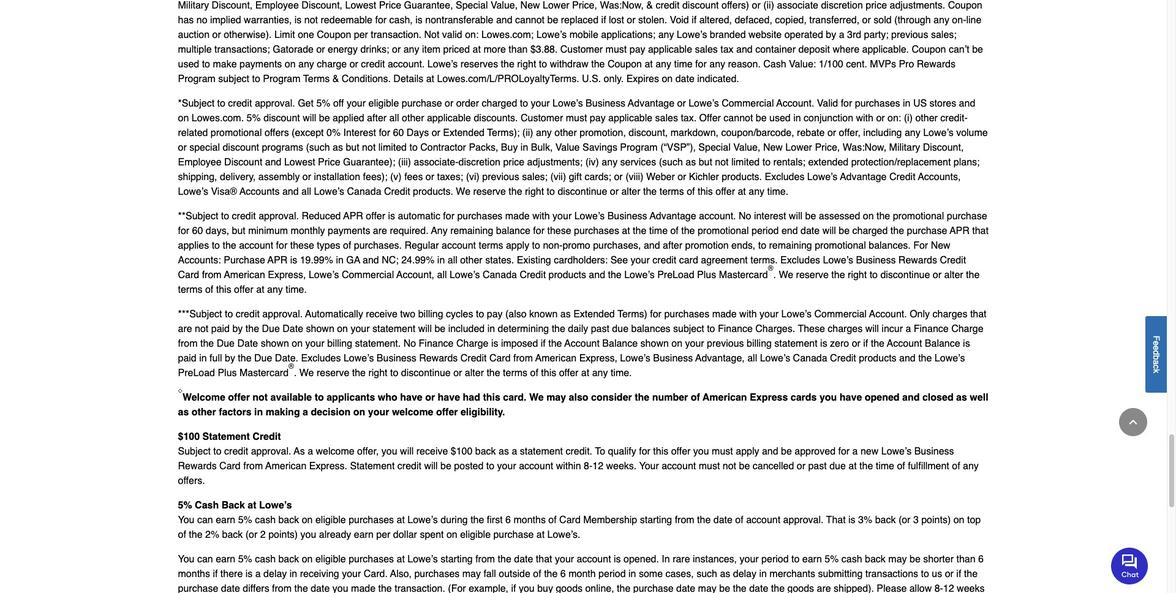 Task type: describe. For each thing, give the bounding box(es) containing it.
1 horizontal spatial billing
[[418, 309, 444, 320]]

1 vertical spatial points)
[[269, 530, 298, 541]]

lowe's up the cycles
[[450, 270, 480, 281]]

cancelled
[[753, 461, 795, 472]]

1 vertical spatial discount
[[223, 142, 259, 153]]

express
[[750, 392, 788, 403]]

and right purchases,
[[644, 240, 661, 251]]

on inside *subject to credit approval. get 5% off your eligible purchase or order charged to your lowe's business advantage or lowe's commercial account. valid for purchases in us stores and on lowes.com. 5% discount will be applied after all other applicable discounts. customer must pay applicable sales tax. offer cannot be used in conjunction with or on: (i) other credit- related promotional offers (except 0% interest for 60 days or extended terms); (ii) any other promotion, discount, markdown, coupon/barcode, rebate or offer, including any lowe's volume or special discount programs (such as but not limited to contractor packs, buy in bulk, value savings program ("vsp"), special value, new lower price, was:now, military discount, employee discount and lowest price guarantee); (iii) associate-discretion price adjustments; (iv) any services (such as but not limited to rentals; extended protection/replacement plans; shipping, delivery, assembly or installation fees); (v) fees or taxes; (vi) previous sales; (vii) gift cards; or (viii) weber or kichler products. excludes lowe's advantage credit accounts, lowe's visa® accounts and all lowe's canada credit products. we reserve the right to discontinue or alter the terms of this offer at any time.
[[178, 113, 189, 124]]

canada inside ***subject to credit approval. automatically receive two billing cycles to pay (also known as extended terms) for purchases made with your lowe's commercial account. only charges that are not paid by the due date shown on your statement will be included in determining the daily past due balances subject to finance charges. these charges will incur a finance charge from the due date shown on your billing statement. no finance charge is imposed if the account balance shown on your previous billing statement is zero or if the account balance is paid in full by the due date. excludes lowe's business rewards credit card from american express, lowe's business advantage, all lowe's canada credit products and the lowe's preload plus mastercard
[[793, 353, 828, 364]]

lowe's up discount,
[[924, 128, 954, 139]]

us
[[914, 98, 927, 109]]

other up days
[[402, 113, 424, 124]]

card.
[[503, 392, 527, 403]]

price,
[[815, 142, 841, 153]]

opened.
[[624, 554, 659, 565]]

stores
[[930, 98, 957, 109]]

0 horizontal spatial shown
[[261, 338, 289, 349]]

rebate
[[797, 128, 825, 139]]

purchases up the transaction.
[[415, 569, 460, 580]]

buy
[[501, 142, 518, 153]]

we inside *subject to credit approval. get 5% off your eligible purchase or order charged to your lowe's business advantage or lowe's commercial account. valid for purchases in us stores and on lowes.com. 5% discount will be applied after all other applicable discounts. customer must pay applicable sales tax. offer cannot be used in conjunction with or on: (i) other credit- related promotional offers (except 0% interest for 60 days or extended terms); (ii) any other promotion, discount, markdown, coupon/barcode, rebate or offer, including any lowe's volume or special discount programs (such as but not limited to contractor packs, buy in bulk, value savings program ("vsp"), special value, new lower price, was:now, military discount, employee discount and lowest price guarantee); (iii) associate-discretion price adjustments; (iv) any services (such as but not limited to rentals; extended protection/replacement plans; shipping, delivery, assembly or installation fees); (v) fees or taxes; (vi) previous sales; (vii) gift cards; or (viii) weber or kichler products. excludes lowe's advantage credit accounts, lowe's visa® accounts and all lowe's canada credit products. we reserve the right to discontinue or alter the terms of this offer at any time.
[[456, 186, 471, 197]]

offer, inside *subject to credit approval. get 5% off your eligible purchase or order charged to your lowe's business advantage or lowe's commercial account. valid for purchases in us stores and on lowes.com. 5% discount will be applied after all other applicable discounts. customer must pay applicable sales tax. offer cannot be used in conjunction with or on: (i) other credit- related promotional offers (except 0% interest for 60 days or extended terms); (ii) any other promotion, discount, markdown, coupon/barcode, rebate or offer, including any lowe's volume or special discount programs (such as but not limited to contractor packs, buy in bulk, value savings program ("vsp"), special value, new lower price, was:now, military discount, employee discount and lowest price guarantee); (iii) associate-discretion price adjustments; (iv) any services (such as but not limited to rentals; extended protection/replacement plans; shipping, delivery, assembly or installation fees); (v) fees or taxes; (vi) previous sales; (vii) gift cards; or (viii) weber or kichler products. excludes lowe's advantage credit accounts, lowe's visa® accounts and all lowe's canada credit products. we reserve the right to discontinue or alter the terms of this offer at any time.
[[839, 128, 861, 139]]

states.
[[486, 255, 514, 266]]

or inside you can earn 5% cash back on eligible purchases at lowe's starting from the date that your account is opened. in rare instances, your period to earn 5% cash back may be shorter than 6 months if there is a delay in receiving your card. also, purchases may fall outside of the 6 month period in some cases, such as delay in merchants submitting transactions to us or if the purchase date differs from the date you made the transaction. (for example, if you buy goods online, the purchase date may be the date the goods are shipped). please allow 8-12 wee
[[946, 569, 954, 580]]

automatic
[[398, 211, 441, 222]]

offer down purchase
[[234, 284, 254, 295]]

is inside 5% cash back at lowe's you can earn 5% cash back on eligible purchases at lowe's during the first 6 months of card membership starting from the date of account approval. that is 3% back (or 3 points) on top of the 2% back (or 2 points) you already earn per dollar spent on eligible purchase at lowe's.
[[849, 515, 856, 526]]

1 vertical spatial remaining
[[770, 240, 813, 251]]

had
[[463, 392, 481, 403]]

from inside $100 statement credit subject to credit approval. as a welcome offer, you will receive $100 back as a statement credit. to qualify for this offer you must apply and be approved for a new lowe's business rewards card from american express. statement credit will be posted to your account within 8-12 weeks. your account must not be cancelled or past due at the time of fulfillment of any offers.
[[243, 461, 263, 472]]

0 vertical spatial (such
[[306, 142, 330, 153]]

0%
[[327, 128, 341, 139]]

interest
[[754, 211, 787, 222]]

5% left off
[[317, 98, 331, 109]]

balances.
[[869, 240, 911, 251]]

1 horizontal spatial these
[[548, 226, 572, 237]]

2 vertical spatial due
[[254, 353, 272, 364]]

lowe's up the these
[[782, 309, 812, 320]]

1 horizontal spatial paid
[[211, 324, 230, 335]]

any down customer
[[536, 128, 552, 139]]

for down minimum
[[276, 240, 288, 251]]

in left receiving
[[290, 569, 297, 580]]

lowe's inside you can earn 5% cash back on eligible purchases at lowe's starting from the date that your account is opened. in rare instances, your period to earn 5% cash back may be shorter than 6 months if there is a delay in receiving your card. also, purchases may fall outside of the 6 month period in some cases, such as delay in merchants submitting transactions to us or if the purchase date differs from the date you made the transaction. (for example, if you buy goods online, the purchase date may be the date the goods are shipped). please allow 8-12 wee
[[408, 554, 438, 565]]

these
[[798, 324, 826, 335]]

lowe's up closed
[[935, 353, 966, 364]]

weber
[[647, 172, 675, 183]]

of down 'payments'
[[343, 240, 351, 251]]

lowe's down see
[[625, 270, 655, 281]]

also
[[569, 392, 589, 403]]

k
[[1152, 369, 1162, 373]]

0 horizontal spatial charges
[[828, 324, 863, 335]]

account inside you can earn 5% cash back on eligible purchases at lowe's starting from the date that your account is opened. in rare instances, your period to earn 5% cash back may be shorter than 6 months if there is a delay in receiving your card. also, purchases may fall outside of the 6 month period in some cases, such as delay in merchants submitting transactions to us or if the purchase date differs from the date you made the transaction. (for example, if you buy goods online, the purchase date may be the date the goods are shipped). please allow 8-12 wee
[[577, 554, 611, 565]]

a right as
[[308, 446, 313, 457]]

after inside *subject to credit approval. get 5% off your eligible purchase or order charged to your lowe's business advantage or lowe's commercial account. valid for purchases in us stores and on lowes.com. 5% discount will be applied after all other applicable discounts. customer must pay applicable sales tax. offer cannot be used in conjunction with or on: (i) other credit- related promotional offers (except 0% interest for 60 days or extended terms); (ii) any other promotion, discount, markdown, coupon/barcode, rebate or offer, including any lowe's volume or special discount programs (such as but not limited to contractor packs, buy in bulk, value savings program ("vsp"), special value, new lower price, was:now, military discount, employee discount and lowest price guarantee); (iii) associate-discretion price adjustments; (iv) any services (such as but not limited to rentals; extended protection/replacement plans; shipping, delivery, assembly or installation fees); (v) fees or taxes; (vi) previous sales; (vii) gift cards; or (viii) weber or kichler products. excludes lowe's advantage credit accounts, lowe's visa® accounts and all lowe's canada credit products. we reserve the right to discontinue or alter the terms of this offer at any time.
[[367, 113, 387, 124]]

for up any
[[443, 211, 455, 222]]

other inside ◇ welcome offer not available to applicants who have or have had this card. we may also consider the number of american express cards you have opened and closed as well as other factors in making a decision on your welcome offer eligibility.
[[192, 407, 216, 418]]

lowe's down statement.
[[344, 353, 374, 364]]

sales;
[[522, 172, 548, 183]]

6 inside 5% cash back at lowe's you can earn 5% cash back on eligible purchases at lowe's during the first 6 months of card membership starting from the date of account approval. that is 3% back (or 3 points) on top of the 2% back (or 2 points) you already earn per dollar spent on eligible purchase at lowe's.
[[506, 515, 511, 526]]

and up 'assembly' at the left top of the page
[[265, 157, 282, 168]]

discount,
[[629, 128, 668, 139]]

and down purchases.
[[363, 255, 379, 266]]

2
[[260, 530, 266, 541]]

terms.
[[751, 255, 778, 266]]

for right valid
[[841, 98, 853, 109]]

your left card.
[[342, 569, 361, 580]]

5% cash back at lowe's you can earn 5% cash back on eligible purchases at lowe's during the first 6 months of card membership starting from the date of account approval. that is 3% back (or 3 points) on top of the 2% back (or 2 points) you already earn per dollar spent on eligible purchase at lowe's.
[[178, 500, 981, 541]]

programs
[[262, 142, 303, 153]]

accounts:
[[178, 255, 221, 266]]

1 vertical spatial paid
[[178, 353, 197, 364]]

1 vertical spatial due
[[217, 338, 235, 349]]

5% down back
[[238, 515, 252, 526]]

months inside 5% cash back at lowe's you can earn 5% cash back on eligible purchases at lowe's during the first 6 months of card membership starting from the date of account approval. that is 3% back (or 3 points) on top of the 2% back (or 2 points) you already earn per dollar spent on eligible purchase at lowe's.
[[514, 515, 546, 526]]

american inside the **subject to credit approval. reduced apr offer is automatic for purchases made with your lowe's business advantage account. no interest will be assessed on the promotional purchase for 60 days, but minimum monthly payments are required. any remaining balance for these purchases at the time of the promotional period end date will be charged the purchase apr that applies to the account for these types of purchases. regular account terms apply to non-promo purchases, and after promotion ends, to remaining promotional balances. for new accounts: purchase apr is 19.99% in ga and nc; 24.99% in all other states. existing cardholders: see your credit card agreement terms. excludes lowe's business rewards credit card from american express, lowe's commercial account, all lowe's canada credit products and the lowe's preload plus mastercard
[[224, 270, 265, 281]]

us
[[932, 569, 943, 580]]

card.
[[364, 569, 388, 580]]

preload inside the **subject to credit approval. reduced apr offer is automatic for purchases made with your lowe's business advantage account. no interest will be assessed on the promotional purchase for 60 days, but minimum monthly payments are required. any remaining balance for these purchases at the time of the promotional period end date will be charged the purchase apr that applies to the account for these types of purchases. regular account terms apply to non-promo purchases, and after promotion ends, to remaining promotional balances. for new accounts: purchase apr is 19.99% in ga and nc; 24.99% in all other states. existing cardholders: see your credit card agreement terms. excludes lowe's business rewards credit card from american express, lowe's commercial account, all lowe's canada credit products and the lowe's preload plus mastercard
[[658, 270, 695, 281]]

visa®
[[211, 186, 237, 197]]

made inside you can earn 5% cash back on eligible purchases at lowe's starting from the date that your account is opened. in rare instances, your period to earn 5% cash back may be shorter than 6 months if there is a delay in receiving your card. also, purchases may fall outside of the 6 month period in some cases, such as delay in merchants submitting transactions to us or if the purchase date differs from the date you made the transaction. (for example, if you buy goods online, the purchase date may be the date the goods are shipped). please allow 8-12 wee
[[351, 584, 376, 593]]

1 vertical spatial must
[[712, 446, 734, 457]]

card inside $100 statement credit subject to credit approval. as a welcome offer, you will receive $100 back as a statement credit. to qualify for this offer you must apply and be approved for a new lowe's business rewards card from american express. statement credit will be posted to your account within 8-12 weeks. your account must not be cancelled or past due at the time of fulfillment of any offers.
[[219, 461, 241, 472]]

8- inside $100 statement credit subject to credit approval. as a welcome offer, you will receive $100 back as a statement credit. to qualify for this offer you must apply and be approved for a new lowe's business rewards card from american express. statement credit will be posted to your account within 8-12 weeks. your account must not be cancelled or past due at the time of fulfillment of any offers.
[[584, 461, 593, 472]]

***subject
[[178, 309, 222, 320]]

terms inside *subject to credit approval. get 5% off your eligible purchase or order charged to your lowe's business advantage or lowe's commercial account. valid for purchases in us stores and on lowes.com. 5% discount will be applied after all other applicable discounts. customer must pay applicable sales tax. offer cannot be used in conjunction with or on: (i) other credit- related promotional offers (except 0% interest for 60 days or extended terms); (ii) any other promotion, discount, markdown, coupon/barcode, rebate or offer, including any lowe's volume or special discount programs (such as but not limited to contractor packs, buy in bulk, value savings program ("vsp"), special value, new lower price, was:now, military discount, employee discount and lowest price guarantee); (iii) associate-discretion price adjustments; (iv) any services (such as but not limited to rentals; extended protection/replacement plans; shipping, delivery, assembly or installation fees); (v) fees or taxes; (vi) previous sales; (vii) gift cards; or (viii) weber or kichler products. excludes lowe's advantage credit accounts, lowe's visa® accounts and all lowe's canada credit products. we reserve the right to discontinue or alter the terms of this offer at any time.
[[660, 186, 684, 197]]

0 vertical spatial advantage
[[628, 98, 675, 109]]

than
[[957, 554, 976, 565]]

charged inside *subject to credit approval. get 5% off your eligible purchase or order charged to your lowe's business advantage or lowe's commercial account. valid for purchases in us stores and on lowes.com. 5% discount will be applied after all other applicable discounts. customer must pay applicable sales tax. offer cannot be used in conjunction with or on: (i) other credit- related promotional offers (except 0% interest for 60 days or extended terms); (ii) any other promotion, discount, markdown, coupon/barcode, rebate or offer, including any lowe's volume or special discount programs (such as but not limited to contractor packs, buy in bulk, value savings program ("vsp"), special value, new lower price, was:now, military discount, employee discount and lowest price guarantee); (iii) associate-discretion price adjustments; (iv) any services (such as but not limited to rentals; extended protection/replacement plans; shipping, delivery, assembly or installation fees); (v) fees or taxes; (vi) previous sales; (vii) gift cards; or (viii) weber or kichler products. excludes lowe's advantage credit accounts, lowe's visa® accounts and all lowe's canada credit products. we reserve the right to discontinue or alter the terms of this offer at any time.
[[482, 98, 518, 109]]

american inside ◇ welcome offer not available to applicants who have or have had this card. we may also consider the number of american express cards you have opened and closed as well as other factors in making a decision on your welcome offer eligibility.
[[703, 392, 748, 403]]

offer
[[700, 113, 721, 124]]

purchases,
[[593, 240, 641, 251]]

0 horizontal spatial $100
[[178, 432, 200, 443]]

2 horizontal spatial but
[[699, 157, 713, 168]]

discounts.
[[474, 113, 518, 124]]

purchases.
[[354, 240, 402, 251]]

earn up there
[[216, 554, 236, 565]]

5% up submitting
[[825, 554, 839, 565]]

2 vertical spatial must
[[699, 461, 720, 472]]

if down the outside
[[511, 584, 516, 593]]

of inside you can earn 5% cash back on eligible purchases at lowe's starting from the date that your account is opened. in rare instances, your period to earn 5% cash back may be shorter than 6 months if there is a delay in receiving your card. also, purchases may fall outside of the 6 month period in some cases, such as delay in merchants submitting transactions to us or if the purchase date differs from the date you made the transaction. (for example, if you buy goods online, the purchase date may be the date the goods are shipped). please allow 8-12 wee
[[533, 569, 542, 580]]

during
[[441, 515, 468, 526]]

this inside ◇ welcome offer not available to applicants who have or have had this card. we may also consider the number of american express cards you have opened and closed as well as other factors in making a decision on your welcome offer eligibility.
[[483, 392, 501, 403]]

as inside you can earn 5% cash back on eligible purchases at lowe's starting from the date that your account is opened. in rare instances, your period to earn 5% cash back may be shorter than 6 months if there is a delay in receiving your card. also, purchases may fall outside of the 6 month period in some cases, such as delay in merchants submitting transactions to us or if the purchase date differs from the date you made the transaction. (for example, if you buy goods online, the purchase date may be the date the goods are shipped). please allow 8-12 wee
[[720, 569, 731, 580]]

in left us
[[903, 98, 911, 109]]

and inside ◇ welcome offer not available to applicants who have or have had this card. we may also consider the number of american express cards you have opened and closed as well as other factors in making a decision on your welcome offer eligibility.
[[903, 392, 920, 403]]

may up transactions
[[889, 554, 907, 565]]

2 horizontal spatial finance
[[914, 324, 949, 335]]

lowe's inside $100 statement credit subject to credit approval. as a welcome offer, you will receive $100 back as a statement credit. to qualify for this offer you must apply and be approved for a new lowe's business rewards card from american express. statement credit will be posted to your account within 8-12 weeks. your account must not be cancelled or past due at the time of fulfillment of any offers.
[[882, 446, 912, 457]]

and up the credit-
[[960, 98, 976, 109]]

credit left posted
[[398, 461, 422, 472]]

not up guarantee);
[[362, 142, 376, 153]]

only
[[910, 309, 930, 320]]

not inside ◇ welcome offer not available to applicants who have or have had this card. we may also consider the number of american express cards you have opened and closed as well as other factors in making a decision on your welcome offer eligibility.
[[253, 392, 268, 403]]

discontinue for lowe's
[[401, 368, 451, 379]]

be left 'assessed'
[[806, 211, 817, 222]]

preload inside ***subject to credit approval. automatically receive two billing cycles to pay (also known as extended terms) for purchases made with your lowe's commercial account. only charges that are not paid by the due date shown on your statement will be included in determining the daily past due balances subject to finance charges. these charges will incur a finance charge from the due date shown on your billing statement. no finance charge is imposed if the account balance shown on your previous billing statement is zero or if the account balance is paid in full by the due date. excludes lowe's business rewards credit card from american express, lowe's business advantage, all lowe's canada credit products and the lowe's preload plus mastercard
[[178, 368, 215, 379]]

approval. inside $100 statement credit subject to credit approval. as a welcome offer, you will receive $100 back as a statement credit. to qualify for this offer you must apply and be approved for a new lowe's business rewards card from american express. statement credit will be posted to your account within 8-12 weeks. your account must not be cancelled or past due at the time of fulfillment of any offers.
[[251, 446, 291, 457]]

reserve inside *subject to credit approval. get 5% off your eligible purchase or order charged to your lowe's business advantage or lowe's commercial account. valid for purchases in us stores and on lowes.com. 5% discount will be applied after all other applicable discounts. customer must pay applicable sales tax. offer cannot be used in conjunction with or on: (i) other credit- related promotional offers (except 0% interest for 60 days or extended terms); (ii) any other promotion, discount, markdown, coupon/barcode, rebate or offer, including any lowe's volume or special discount programs (such as but not limited to contractor packs, buy in bulk, value savings program ("vsp"), special value, new lower price, was:now, military discount, employee discount and lowest price guarantee); (iii) associate-discretion price adjustments; (iv) any services (such as but not limited to rentals; extended protection/replacement plans; shipping, delivery, assembly or installation fees); (v) fees or taxes; (vi) previous sales; (vii) gift cards; or (viii) weber or kichler products. excludes lowe's advantage credit accounts, lowe's visa® accounts and all lowe's canada credit products. we reserve the right to discontinue or alter the terms of this offer at any time.
[[474, 186, 506, 197]]

0 horizontal spatial date
[[237, 338, 258, 349]]

all up reduced
[[302, 186, 311, 197]]

any
[[431, 226, 448, 237]]

0 vertical spatial charges
[[933, 309, 968, 320]]

you inside 5% cash back at lowe's you can earn 5% cash back on eligible purchases at lowe's during the first 6 months of card membership starting from the date of account approval. that is 3% back (or 3 points) on top of the 2% back (or 2 points) you already earn per dollar spent on eligible purchase at lowe's.
[[301, 530, 317, 541]]

back inside $100 statement credit subject to credit approval. as a welcome offer, you will receive $100 back as a statement credit. to qualify for this offer you must apply and be approved for a new lowe's business rewards card from american express. statement credit will be posted to your account within 8-12 weeks. your account must not be cancelled or past due at the time of fulfillment of any offers.
[[476, 446, 496, 457]]

◇
[[178, 387, 183, 395]]

be up coupon/barcode,
[[756, 113, 767, 124]]

order
[[456, 98, 479, 109]]

offer inside $100 statement credit subject to credit approval. as a welcome offer, you will receive $100 back as a statement credit. to qualify for this offer you must apply and be approved for a new lowe's business rewards card from american express. statement credit will be posted to your account within 8-12 weeks. your account must not be cancelled or past due at the time of fulfillment of any offers.
[[672, 446, 691, 457]]

purchases up promo
[[574, 226, 620, 237]]

business up purchases,
[[608, 211, 648, 222]]

is up "differs"
[[246, 569, 253, 580]]

transaction.
[[395, 584, 446, 593]]

non-
[[543, 240, 563, 251]]

business down statement.
[[377, 353, 417, 364]]

time. for cardholders:
[[286, 284, 307, 295]]

your
[[640, 461, 659, 472]]

on inside the **subject to credit approval. reduced apr offer is automatic for purchases made with your lowe's business advantage account. no interest will be assessed on the promotional purchase for 60 days, but minimum monthly payments are required. any remaining balance for these purchases at the time of the promotional period end date will be charged the purchase apr that applies to the account for these types of purchases. regular account terms apply to non-promo purchases, and after promotion ends, to remaining promotional balances. for new accounts: purchase apr is 19.99% in ga and nc; 24.99% in all other states. existing cardholders: see your credit card agreement terms. excludes lowe's business rewards credit card from american express, lowe's commercial account, all lowe's canada credit products and the lowe's preload plus mastercard
[[863, 211, 874, 222]]

used
[[770, 113, 791, 124]]

(ii)
[[523, 128, 534, 139]]

purchases up card.
[[349, 554, 394, 565]]

on inside ◇ welcome offer not available to applicants who have or have had this card. we may also consider the number of american express cards you have opened and closed as well as other factors in making a decision on your welcome offer eligibility.
[[354, 407, 366, 418]]

end
[[782, 226, 798, 237]]

advantage,
[[696, 353, 745, 364]]

if right zero
[[864, 338, 869, 349]]

as
[[294, 446, 305, 457]]

as inside $100 statement credit subject to credit approval. as a welcome offer, you will receive $100 back as a statement credit. to qualify for this offer you must apply and be approved for a new lowe's business rewards card from american express. statement credit will be posted to your account within 8-12 weeks. your account must not be cancelled or past due at the time of fulfillment of any offers.
[[499, 446, 509, 457]]

alter for assessed
[[945, 270, 964, 281]]

pay inside *subject to credit approval. get 5% off your eligible purchase or order charged to your lowe's business advantage or lowe's commercial account. valid for purchases in us stores and on lowes.com. 5% discount will be applied after all other applicable discounts. customer must pay applicable sales tax. offer cannot be used in conjunction with or on: (i) other credit- related promotional offers (except 0% interest for 60 days or extended terms); (ii) any other promotion, discount, markdown, coupon/barcode, rebate or offer, including any lowe's volume or special discount programs (such as but not limited to contractor packs, buy in bulk, value savings program ("vsp"), special value, new lower price, was:now, military discount, employee discount and lowest price guarantee); (iii) associate-discretion price adjustments; (iv) any services (such as but not limited to rentals; extended protection/replacement plans; shipping, delivery, assembly or installation fees); (v) fees or taxes; (vi) previous sales; (vii) gift cards; or (viii) weber or kichler products. excludes lowe's advantage credit accounts, lowe's visa® accounts and all lowe's canada credit products. we reserve the right to discontinue or alter the terms of this offer at any time.
[[590, 113, 606, 124]]

excludes inside the **subject to credit approval. reduced apr offer is automatic for purchases made with your lowe's business advantage account. no interest will be assessed on the promotional purchase for 60 days, but minimum monthly payments are required. any remaining balance for these purchases at the time of the promotional period end date will be charged the purchase apr that applies to the account for these types of purchases. regular account terms apply to non-promo purchases, and after promotion ends, to remaining promotional balances. for new accounts: purchase apr is 19.99% in ga and nc; 24.99% in all other states. existing cardholders: see your credit card agreement terms. excludes lowe's business rewards credit card from american express, lowe's commercial account, all lowe's canada credit products and the lowe's preload plus mastercard
[[781, 255, 821, 266]]

1 vertical spatial charge
[[457, 338, 489, 349]]

any up "consider"
[[592, 368, 608, 379]]

and down 'assembly' at the left top of the page
[[283, 186, 299, 197]]

canada inside *subject to credit approval. get 5% off your eligible purchase or order charged to your lowe's business advantage or lowe's commercial account. valid for purchases in us stores and on lowes.com. 5% discount will be applied after all other applicable discounts. customer must pay applicable sales tax. offer cannot be used in conjunction with or on: (i) other credit- related promotional offers (except 0% interest for 60 days or extended terms); (ii) any other promotion, discount, markdown, coupon/barcode, rebate or offer, including any lowe's volume or special discount programs (such as but not limited to contractor packs, buy in bulk, value savings program ("vsp"), special value, new lower price, was:now, military discount, employee discount and lowest price guarantee); (iii) associate-discretion price adjustments; (iv) any services (such as but not limited to rentals; extended protection/replacement plans; shipping, delivery, assembly or installation fees); (v) fees or taxes; (vi) previous sales; (vii) gift cards; or (viii) weber or kichler products. excludes lowe's advantage credit accounts, lowe's visa® accounts and all lowe's canada credit products. we reserve the right to discontinue or alter the terms of this offer at any time.
[[347, 186, 382, 197]]

promotional up for
[[893, 211, 945, 222]]

we up 'available'
[[300, 368, 314, 379]]

lowes.com.
[[192, 113, 244, 124]]

full
[[210, 353, 222, 364]]

other up value in the left of the page
[[555, 128, 577, 139]]

offer inside the **subject to credit approval. reduced apr offer is automatic for purchases made with your lowe's business advantage account. no interest will be assessed on the promotional purchase for 60 days, but minimum monthly payments are required. any remaining balance for these purchases at the time of the promotional period end date will be charged the purchase apr that applies to the account for these types of purchases. regular account terms apply to non-promo purchases, and after promotion ends, to remaining promotional balances. for new accounts: purchase apr is 19.99% in ga and nc; 24.99% in all other states. existing cardholders: see your credit card agreement terms. excludes lowe's business rewards credit card from american express, lowe's commercial account, all lowe's canada credit products and the lowe's preload plus mastercard
[[366, 211, 386, 222]]

1 horizontal spatial finance
[[718, 324, 753, 335]]

0 horizontal spatial billing
[[327, 338, 352, 349]]

0 vertical spatial products.
[[722, 172, 763, 183]]

with inside the **subject to credit approval. reduced apr offer is automatic for purchases made with your lowe's business advantage account. no interest will be assessed on the promotional purchase for 60 days, but minimum monthly payments are required. any remaining balance for these purchases at the time of the promotional period end date will be charged the purchase apr that applies to the account for these types of purchases. regular account terms apply to non-promo purchases, and after promotion ends, to remaining promotional balances. for new accounts: purchase apr is 19.99% in ga and nc; 24.99% in all other states. existing cardholders: see your credit card agreement terms. excludes lowe's business rewards credit card from american express, lowe's commercial account, all lowe's canada credit products and the lowe's preload plus mastercard
[[533, 211, 550, 222]]

starting inside 5% cash back at lowe's you can earn 5% cash back on eligible purchases at lowe's during the first 6 months of card membership starting from the date of account approval. that is 3% back (or 3 points) on top of the 2% back (or 2 points) you already earn per dollar spent on eligible purchase at lowe's.
[[640, 515, 673, 526]]

0 horizontal spatial limited
[[379, 142, 407, 153]]

0 vertical spatial charge
[[952, 324, 984, 335]]

your inside $100 statement credit subject to credit approval. as a welcome offer, you will receive $100 back as a statement credit. to qualify for this offer you must apply and be approved for a new lowe's business rewards card from american express. statement credit will be posted to your account within 8-12 weeks. your account must not be cancelled or past due at the time of fulfillment of any offers.
[[497, 461, 517, 472]]

1 vertical spatial products.
[[413, 186, 454, 197]]

be up 0%
[[319, 113, 330, 124]]

excludes inside ***subject to credit approval. automatically receive two billing cycles to pay (also known as extended terms) for purchases made with your lowe's commercial account. only charges that are not paid by the due date shown on your statement will be included in determining the daily past due balances subject to finance charges. these charges will incur a finance charge from the due date shown on your billing statement. no finance charge is imposed if the account balance shown on your previous billing statement is zero or if the account balance is paid in full by the due date. excludes lowe's business rewards credit card from american express, lowe's business advantage, all lowe's canada credit products and the lowe's preload plus mastercard
[[301, 353, 341, 364]]

discontinue inside *subject to credit approval. get 5% off your eligible purchase or order charged to your lowe's business advantage or lowe's commercial account. valid for purchases in us stores and on lowes.com. 5% discount will be applied after all other applicable discounts. customer must pay applicable sales tax. offer cannot be used in conjunction with or on: (i) other credit- related promotional offers (except 0% interest for 60 days or extended terms); (ii) any other promotion, discount, markdown, coupon/barcode, rebate or offer, including any lowe's volume or special discount programs (such as but not limited to contractor packs, buy in bulk, value savings program ("vsp"), special value, new lower price, was:now, military discount, employee discount and lowest price guarantee); (iii) associate-discretion price adjustments; (iv) any services (such as but not limited to rentals; extended protection/replacement plans; shipping, delivery, assembly or installation fees); (v) fees or taxes; (vi) previous sales; (vii) gift cards; or (viii) weber or kichler products. excludes lowe's advantage credit accounts, lowe's visa® accounts and all lowe's canada credit products. we reserve the right to discontinue or alter the terms of this offer at any time.
[[558, 186, 608, 197]]

of down weber
[[671, 226, 679, 237]]

days,
[[206, 226, 229, 237]]

receive inside ***subject to credit approval. automatically receive two billing cycles to pay (also known as extended terms) for purchases made with your lowe's commercial account. only charges that are not paid by the due date shown on your statement will be included in determining the daily past due balances subject to finance charges. these charges will incur a finance charge from the due date shown on your billing statement. no finance charge is imposed if the account balance shown on your previous billing statement is zero or if the account balance is paid in full by the due date. excludes lowe's business rewards credit card from american express, lowe's business advantage, all lowe's canada credit products and the lowe's preload plus mastercard
[[366, 309, 398, 320]]

$100 statement credit subject to credit approval. as a welcome offer, you will receive $100 back as a statement credit. to qualify for this offer you must apply and be approved for a new lowe's business rewards card from american express. statement credit will be posted to your account within 8-12 weeks. your account must not be cancelled or past due at the time of fulfillment of any offers.
[[178, 432, 979, 487]]

from down ***subject
[[178, 338, 198, 349]]

lowe's down extended at the right top of page
[[808, 172, 838, 183]]

other inside the **subject to credit approval. reduced apr offer is automatic for purchases made with your lowe's business advantage account. no interest will be assessed on the promotional purchase for 60 days, but minimum monthly payments are required. any remaining balance for these purchases at the time of the promotional period end date will be charged the purchase apr that applies to the account for these types of purchases. regular account terms apply to non-promo purchases, and after promotion ends, to remaining promotional balances. for new accounts: purchase apr is 19.99% in ga and nc; 24.99% in all other states. existing cardholders: see your credit card agreement terms. excludes lowe's business rewards credit card from american express, lowe's commercial account, all lowe's canada credit products and the lowe's preload plus mastercard
[[460, 255, 483, 266]]

1 horizontal spatial limited
[[732, 157, 760, 168]]

in left full
[[199, 353, 207, 364]]

charged inside the **subject to credit approval. reduced apr offer is automatic for purchases made with your lowe's business advantage account. no interest will be assessed on the promotional purchase for 60 days, but minimum monthly payments are required. any remaining balance for these purchases at the time of the promotional period end date will be charged the purchase apr that applies to the account for these types of purchases. regular account terms apply to non-promo purchases, and after promotion ends, to remaining promotional balances. for new accounts: purchase apr is 19.99% in ga and nc; 24.99% in all other states. existing cardholders: see your credit card agreement terms. excludes lowe's business rewards credit card from american express, lowe's commercial account, all lowe's canada credit products and the lowe's preload plus mastercard
[[853, 226, 888, 237]]

0 vertical spatial statement
[[203, 432, 250, 443]]

qualify
[[608, 446, 637, 457]]

time. inside *subject to credit approval. get 5% off your eligible purchase or order charged to your lowe's business advantage or lowe's commercial account. valid for purchases in us stores and on lowes.com. 5% discount will be applied after all other applicable discounts. customer must pay applicable sales tax. offer cannot be used in conjunction with or on: (i) other credit- related promotional offers (except 0% interest for 60 days or extended terms); (ii) any other promotion, discount, markdown, coupon/barcode, rebate or offer, including any lowe's volume or special discount programs (such as but not limited to contractor packs, buy in bulk, value savings program ("vsp"), special value, new lower price, was:now, military discount, employee discount and lowest price guarantee); (iii) associate-discretion price adjustments; (iv) any services (such as but not limited to rentals; extended protection/replacement plans; shipping, delivery, assembly or installation fees); (v) fees or taxes; (vi) previous sales; (vii) gift cards; or (viii) weber or kichler products. excludes lowe's advantage credit accounts, lowe's visa® accounts and all lowe's canada credit products. we reserve the right to discontinue or alter the terms of this offer at any time.
[[768, 186, 789, 197]]

made inside ***subject to credit approval. automatically receive two billing cycles to pay (also known as extended terms) for purchases made with your lowe's commercial account. only charges that are not paid by the due date shown on your statement will be included in determining the daily past due balances subject to finance charges. these charges will incur a finance charge from the due date shown on your billing statement. no finance charge is imposed if the account balance shown on your previous billing statement is zero or if the account balance is paid in full by the due date. excludes lowe's business rewards credit card from american express, lowe's business advantage, all lowe's canada credit products and the lowe's preload plus mastercard
[[713, 309, 737, 320]]

plans;
[[954, 157, 980, 168]]

daily
[[568, 324, 589, 335]]

all right the account,
[[437, 270, 447, 281]]

0 vertical spatial date
[[283, 324, 303, 335]]

transactions
[[866, 569, 919, 580]]

0 vertical spatial discount
[[264, 113, 300, 124]]

2 e from the top
[[1152, 346, 1162, 350]]

1 vertical spatial (or
[[246, 530, 258, 541]]

cases,
[[666, 569, 694, 580]]

0 horizontal spatial these
[[290, 240, 314, 251]]

you inside you can earn 5% cash back on eligible purchases at lowe's starting from the date that your account is opened. in rare instances, your period to earn 5% cash back may be shorter than 6 months if there is a delay in receiving your card. also, purchases may fall outside of the 6 month period in some cases, such as delay in merchants submitting transactions to us or if the purchase date differs from the date you made the transaction. (for example, if you buy goods online, the purchase date may be the date the goods are shipped). please allow 8-12 wee
[[178, 554, 195, 565]]

of left fulfillment
[[898, 461, 906, 472]]

applicants
[[327, 392, 375, 403]]

be left cancelled
[[740, 461, 750, 472]]

purchases inside ***subject to credit approval. automatically receive two billing cycles to pay (also known as extended terms) for purchases made with your lowe's commercial account. only charges that are not paid by the due date shown on your statement will be included in determining the daily past due balances subject to finance charges. these charges will incur a finance charge from the due date shown on your billing statement. no finance charge is imposed if the account balance shown on your previous billing statement is zero or if the account balance is paid in full by the due date. excludes lowe's business rewards credit card from american express, lowe's business advantage, all lowe's canada credit products and the lowe's preload plus mastercard
[[665, 309, 710, 320]]

business inside $100 statement credit subject to credit approval. as a welcome offer, you will receive $100 back as a statement credit. to qualify for this offer you must apply and be approved for a new lowe's business rewards card from american express. statement credit will be posted to your account within 8-12 weeks. your account must not be cancelled or past due at the time of fulfillment of any offers.
[[915, 446, 955, 457]]

be down 'assessed'
[[839, 226, 850, 237]]

subject
[[178, 446, 211, 457]]

5% left cash
[[178, 500, 192, 511]]

such
[[697, 569, 718, 580]]

account left within
[[519, 461, 554, 472]]

2 horizontal spatial billing
[[747, 338, 772, 349]]

0 vertical spatial statement
[[373, 324, 416, 335]]

in down opened.
[[629, 569, 637, 580]]

5% right lowes.com.
[[247, 113, 261, 124]]

new inside the **subject to credit approval. reduced apr offer is automatic for purchases made with your lowe's business advantage account. no interest will be assessed on the promotional purchase for 60 days, but minimum monthly payments are required. any remaining balance for these purchases at the time of the promotional period end date will be charged the purchase apr that applies to the account for these types of purchases. regular account terms apply to non-promo purchases, and after promotion ends, to remaining promotional balances. for new accounts: purchase apr is 19.99% in ga and nc; 24.99% in all other states. existing cardholders: see your credit card agreement terms. excludes lowe's business rewards credit card from american express, lowe's commercial account, all lowe's canada credit products and the lowe's preload plus mastercard
[[931, 240, 951, 251]]

balance
[[496, 226, 531, 237]]

1 horizontal spatial (or
[[899, 515, 911, 526]]

account right your
[[662, 461, 696, 472]]

valid
[[818, 98, 839, 109]]

f e e d b a c k
[[1152, 335, 1162, 373]]

1 vertical spatial $100
[[451, 446, 473, 457]]

and inside ***subject to credit approval. automatically receive two billing cycles to pay (also known as extended terms) for purchases made with your lowe's commercial account. only charges that are not paid by the due date shown on your statement will be included in determining the daily past due balances subject to finance charges. these charges will incur a finance charge from the due date shown on your billing statement. no finance charge is imposed if the account balance shown on your previous billing statement is zero or if the account balance is paid in full by the due date. excludes lowe's business rewards credit card from american express, lowe's business advantage, all lowe's canada credit products and the lowe's preload plus mastercard
[[900, 353, 916, 364]]

welcome inside $100 statement credit subject to credit approval. as a welcome offer, you will receive $100 back as a statement credit. to qualify for this offer you must apply and be approved for a new lowe's business rewards card from american express. statement credit will be posted to your account within 8-12 weeks. your account must not be cancelled or past due at the time of fulfillment of any offers.
[[316, 446, 355, 457]]

as inside ***subject to credit approval. automatically receive two billing cycles to pay (also known as extended terms) for purchases made with your lowe's commercial account. only charges that are not paid by the due date shown on your statement will be included in determining the daily past due balances subject to finance charges. these charges will incur a finance charge from the due date shown on your billing statement. no finance charge is imposed if the account balance shown on your previous billing statement is zero or if the account balance is paid in full by the due date. excludes lowe's business rewards credit card from american express, lowe's business advantage, all lowe's canada credit products and the lowe's preload plus mastercard
[[561, 309, 571, 320]]

shipping,
[[178, 172, 217, 183]]

f e e d b a c k button
[[1146, 316, 1168, 393]]

a inside ***subject to credit approval. automatically receive two billing cycles to pay (also known as extended terms) for purchases made with your lowe's commercial account. only charges that are not paid by the due date shown on your statement will be included in determining the daily past due balances subject to finance charges. these charges will incur a finance charge from the due date shown on your billing statement. no finance charge is imposed if the account balance shown on your previous billing statement is zero or if the account balance is paid in full by the due date. excludes lowe's business rewards credit card from american express, lowe's business advantage, all lowe's canada credit products and the lowe's preload plus mastercard
[[906, 324, 912, 335]]

fees
[[405, 172, 423, 183]]

that inside you can earn 5% cash back on eligible purchases at lowe's starting from the date that your account is opened. in rare instances, your period to earn 5% cash back may be shorter than 6 months if there is a delay in receiving your card. also, purchases may fall outside of the 6 month period in some cases, such as delay in merchants submitting transactions to us or if the purchase date differs from the date you made the transaction. (for example, if you buy goods online, the purchase date may be the date the goods are shipped). please allow 8-12 wee
[[536, 554, 553, 565]]

not down special
[[715, 157, 729, 168]]

to
[[595, 446, 606, 457]]

terms inside the **subject to credit approval. reduced apr offer is automatic for purchases made with your lowe's business advantage account. no interest will be assessed on the promotional purchase for 60 days, but minimum monthly payments are required. any remaining balance for these purchases at the time of the promotional period end date will be charged the purchase apr that applies to the account for these types of purchases. regular account terms apply to non-promo purchases, and after promotion ends, to remaining promotional balances. for new accounts: purchase apr is 19.99% in ga and nc; 24.99% in all other states. existing cardholders: see your credit card agreement terms. excludes lowe's business rewards credit card from american express, lowe's commercial account, all lowe's canada credit products and the lowe's preload plus mastercard
[[479, 240, 504, 251]]

for up the non-
[[533, 226, 545, 237]]

lowe's down the balances
[[620, 353, 651, 364]]

1 vertical spatial statement
[[775, 338, 818, 349]]

differs
[[243, 584, 269, 593]]

cash down 2
[[255, 554, 276, 565]]

1 horizontal spatial 6
[[561, 569, 566, 580]]

for right interest
[[379, 128, 390, 139]]

lowe's down "installation"
[[314, 186, 344, 197]]

associate-
[[414, 157, 459, 168]]

1 horizontal spatial shown
[[306, 324, 335, 335]]

approval. for due
[[263, 309, 303, 320]]

earn left per
[[354, 530, 374, 541]]

0 horizontal spatial finance
[[419, 338, 454, 349]]

as left well on the bottom right of the page
[[957, 392, 968, 403]]

will inside *subject to credit approval. get 5% off your eligible purchase or order charged to your lowe's business advantage or lowe's commercial account. valid for purchases in us stores and on lowes.com. 5% discount will be applied after all other applicable discounts. customer must pay applicable sales tax. offer cannot be used in conjunction with or on: (i) other credit- related promotional offers (except 0% interest for 60 days or extended terms); (ii) any other promotion, discount, markdown, coupon/barcode, rebate or offer, including any lowe's volume or special discount programs (such as but not limited to contractor packs, buy in bulk, value savings program ("vsp"), special value, new lower price, was:now, military discount, employee discount and lowest price guarantee); (iii) associate-discretion price adjustments; (iv) any services (such as but not limited to rentals; extended protection/replacement plans; shipping, delivery, assembly or installation fees); (v) fees or taxes; (vi) previous sales; (vii) gift cards; or (viii) weber or kichler products. excludes lowe's advantage credit accounts, lowe's visa® accounts and all lowe's canada credit products. we reserve the right to discontinue or alter the terms of this offer at any time.
[[303, 113, 317, 124]]

cash inside 5% cash back at lowe's you can earn 5% cash back on eligible purchases at lowe's during the first 6 months of card membership starting from the date of account approval. that is 3% back (or 3 points) on top of the 2% back (or 2 points) you already earn per dollar spent on eligible purchase at lowe's.
[[255, 515, 276, 526]]

business down the subject
[[654, 353, 693, 364]]

*subject to credit approval. get 5% off your eligible purchase or order charged to your lowe's business advantage or lowe's commercial account. valid for purchases in us stores and on lowes.com. 5% discount will be applied after all other applicable discounts. customer must pay applicable sales tax. offer cannot be used in conjunction with or on: (i) other credit- related promotional offers (except 0% interest for 60 days or extended terms); (ii) any other promotion, discount, markdown, coupon/barcode, rebate or offer, including any lowe's volume or special discount programs (such as but not limited to contractor packs, buy in bulk, value savings program ("vsp"), special value, new lower price, was:now, military discount, employee discount and lowest price guarantee); (iii) associate-discretion price adjustments; (iv) any services (such as but not limited to rentals; extended protection/replacement plans; shipping, delivery, assembly or installation fees); (v) fees or taxes; (vi) previous sales; (vii) gift cards; or (viii) weber or kichler products. excludes lowe's advantage credit accounts, lowe's visa® accounts and all lowe's canada credit products. we reserve the right to discontinue or alter the terms of this offer at any time.
[[178, 98, 988, 197]]

as down the ("vsp"),
[[686, 157, 696, 168]]

related
[[178, 128, 208, 139]]

all up (iii)
[[390, 113, 399, 124]]

making
[[266, 407, 300, 418]]

a left new
[[853, 446, 858, 457]]

gift
[[569, 172, 582, 183]]

be down instances,
[[720, 584, 731, 593]]

all inside ***subject to credit approval. automatically receive two billing cycles to pay (also known as extended terms) for purchases made with your lowe's commercial account. only charges that are not paid by the due date shown on your statement will be included in determining the daily past due balances subject to finance charges. these charges will incur a finance charge from the due date shown on your billing statement. no finance charge is imposed if the account balance shown on your previous billing statement is zero or if the account balance is paid in full by the due date. excludes lowe's business rewards credit card from american express, lowe's business advantage, all lowe's canada credit products and the lowe's preload plus mastercard
[[748, 353, 758, 364]]

past inside ***subject to credit approval. automatically receive two billing cycles to pay (also known as extended terms) for purchases made with your lowe's commercial account. only charges that are not paid by the due date shown on your statement will be included in determining the daily past due balances subject to finance charges. these charges will incur a finance charge from the due date shown on your billing statement. no finance charge is imposed if the account balance shown on your previous billing statement is zero or if the account balance is paid in full by the due date. excludes lowe's business rewards credit card from american express, lowe's business advantage, all lowe's canada credit products and the lowe's preload plus mastercard
[[591, 324, 610, 335]]

1 applicable from the left
[[427, 113, 471, 124]]

other down us
[[916, 113, 938, 124]]

approval. for monthly
[[259, 211, 299, 222]]

from down 'imposed'
[[514, 353, 533, 364]]

is up required.
[[388, 211, 395, 222]]

purchase inside 5% cash back at lowe's you can earn 5% cash back on eligible purchases at lowe's during the first 6 months of card membership starting from the date of account approval. that is 3% back (or 3 points) on top of the 2% back (or 2 points) you already earn per dollar spent on eligible purchase at lowe's.
[[494, 530, 534, 541]]

special
[[190, 142, 220, 153]]

60 inside the **subject to credit approval. reduced apr offer is automatic for purchases made with your lowe's business advantage account. no interest will be assessed on the promotional purchase for 60 days, but minimum monthly payments are required. any remaining balance for these purchases at the time of the promotional period end date will be charged the purchase apr that applies to the account for these types of purchases. regular account terms apply to non-promo purchases, and after promotion ends, to remaining promotional balances. for new accounts: purchase apr is 19.99% in ga and nc; 24.99% in all other states. existing cardholders: see your credit card agreement terms. excludes lowe's business rewards credit card from american express, lowe's commercial account, all lowe's canada credit products and the lowe's preload plus mastercard
[[192, 226, 203, 237]]

0 vertical spatial by
[[233, 324, 243, 335]]

of up lowe's. on the bottom of the page
[[549, 515, 557, 526]]

2 goods from the left
[[788, 584, 815, 593]]

purchase
[[224, 255, 265, 266]]

chat invite button image
[[1112, 547, 1149, 584]]

any inside $100 statement credit subject to credit approval. as a welcome offer, you will receive $100 back as a statement credit. to qualify for this offer you must apply and be approved for a new lowe's business rewards card from american express. statement credit will be posted to your account within 8-12 weeks. your account must not be cancelled or past due at the time of fulfillment of any offers.
[[964, 461, 979, 472]]

in right included
[[488, 324, 495, 335]]

1 delay from the left
[[264, 569, 287, 580]]

not inside ***subject to credit approval. automatically receive two billing cycles to pay (also known as extended terms) for purchases made with your lowe's commercial account. only charges that are not paid by the due date shown on your statement will be included in determining the daily past due balances subject to finance charges. these charges will incur a finance charge from the due date shown on your billing statement. no finance charge is imposed if the account balance shown on your previous billing statement is zero or if the account balance is paid in full by the due date. excludes lowe's business rewards credit card from american express, lowe's business advantage, all lowe's canada credit products and the lowe's preload plus mastercard
[[195, 324, 209, 335]]

any down minimum
[[267, 284, 283, 295]]

2 have from the left
[[438, 392, 460, 403]]

lowe's down 19.99%
[[309, 270, 339, 281]]

1 vertical spatial by
[[225, 353, 235, 364]]

purchase down the accounts,
[[947, 211, 988, 222]]

of up ***subject
[[205, 284, 213, 295]]

credit inside $100 statement credit subject to credit approval. as a welcome offer, you will receive $100 back as a statement credit. to qualify for this offer you must apply and be approved for a new lowe's business rewards card from american express. statement credit will be posted to your account within 8-12 weeks. your account must not be cancelled or past due at the time of fulfillment of any offers.
[[253, 432, 281, 443]]

welcome inside ◇ welcome offer not available to applicants who have or have had this card. we may also consider the number of american express cards you have opened and closed as well as other factors in making a decision on your welcome offer eligibility.
[[392, 407, 434, 418]]

**subject to credit approval. reduced apr offer is automatic for purchases made with your lowe's business advantage account. no interest will be assessed on the promotional purchase for 60 days, but minimum monthly payments are required. any remaining balance for these purchases at the time of the promotional period end date will be charged the purchase apr that applies to the account for these types of purchases. regular account terms apply to non-promo purchases, and after promotion ends, to remaining promotional balances. for new accounts: purchase apr is 19.99% in ga and nc; 24.99% in all other states. existing cardholders: see your credit card agreement terms. excludes lowe's business rewards credit card from american express, lowe's commercial account, all lowe's canada credit products and the lowe's preload plus mastercard
[[178, 211, 989, 281]]

0 horizontal spatial remaining
[[451, 226, 494, 237]]

bulk,
[[531, 142, 553, 153]]

purchase inside *subject to credit approval. get 5% off your eligible purchase or order charged to your lowe's business advantage or lowe's commercial account. valid for purchases in us stores and on lowes.com. 5% discount will be applied after all other applicable discounts. customer must pay applicable sales tax. offer cannot be used in conjunction with or on: (i) other credit- related promotional offers (except 0% interest for 60 days or extended terms); (ii) any other promotion, discount, markdown, coupon/barcode, rebate or offer, including any lowe's volume or special discount programs (such as but not limited to contractor packs, buy in bulk, value savings program ("vsp"), special value, new lower price, was:now, military discount, employee discount and lowest price guarantee); (iii) associate-discretion price adjustments; (iv) any services (such as but not limited to rentals; extended protection/replacement plans; shipping, delivery, assembly or installation fees); (v) fees or taxes; (vi) previous sales; (vii) gift cards; or (viii) weber or kichler products. excludes lowe's advantage credit accounts, lowe's visa® accounts and all lowe's canada credit products. we reserve the right to discontinue or alter the terms of this offer at any time.
[[402, 98, 442, 109]]

cycles
[[446, 309, 474, 320]]

be left posted
[[441, 461, 452, 472]]

account up purchase
[[239, 240, 273, 251]]

applies
[[178, 240, 209, 251]]

0 vertical spatial points)
[[922, 515, 951, 526]]

your down automatically
[[306, 338, 325, 349]]

your up charges.
[[760, 309, 779, 320]]

of down 'imposed'
[[531, 368, 539, 379]]

in
[[662, 554, 670, 565]]

1 vertical spatial advantage
[[841, 172, 887, 183]]

in right the buy
[[521, 142, 529, 153]]

date inside the **subject to credit approval. reduced apr offer is automatic for purchases made with your lowe's business advantage account. no interest will be assessed on the promotional purchase for 60 days, but minimum monthly payments are required. any remaining balance for these purchases at the time of the promotional period end date will be charged the purchase apr that applies to the account for these types of purchases. regular account terms apply to non-promo purchases, and after promotion ends, to remaining promotional balances. for new accounts: purchase apr is 19.99% in ga and nc; 24.99% in all other states. existing cardholders: see your credit card agreement terms. excludes lowe's business rewards credit card from american express, lowe's commercial account, all lowe's canada credit products and the lowe's preload plus mastercard
[[801, 226, 820, 237]]

purchases inside *subject to credit approval. get 5% off your eligible purchase or order charged to your lowe's business advantage or lowe's commercial account. valid for purchases in us stores and on lowes.com. 5% discount will be applied after all other applicable discounts. customer must pay applicable sales tax. offer cannot be used in conjunction with or on: (i) other credit- related promotional offers (except 0% interest for 60 days or extended terms); (ii) any other promotion, discount, markdown, coupon/barcode, rebate or offer, including any lowe's volume or special discount programs (such as but not limited to contractor packs, buy in bulk, value savings program ("vsp"), special value, new lower price, was:now, military discount, employee discount and lowest price guarantee); (iii) associate-discretion price adjustments; (iv) any services (such as but not limited to rentals; extended protection/replacement plans; shipping, delivery, assembly or installation fees); (v) fees or taxes; (vi) previous sales; (vii) gift cards; or (viii) weber or kichler products. excludes lowe's advantage credit accounts, lowe's visa® accounts and all lowe's canada credit products. we reserve the right to discontinue or alter the terms of this offer at any time.
[[855, 98, 901, 109]]

account. inside ***subject to credit approval. automatically receive two billing cycles to pay (also known as extended terms) for purchases made with your lowe's commercial account. only charges that are not paid by the due date shown on your statement will be included in determining the daily past due balances subject to finance charges. these charges will incur a finance charge from the due date shown on your billing statement. no finance charge is imposed if the account balance shown on your previous billing statement is zero or if the account balance is paid in full by the due date. excludes lowe's business rewards credit card from american express, lowe's business advantage, all lowe's canada credit products and the lowe's preload plus mastercard
[[870, 309, 908, 320]]

please
[[877, 584, 907, 593]]

discount
[[224, 157, 263, 168]]

american inside $100 statement credit subject to credit approval. as a welcome offer, you will receive $100 back as a statement credit. to qualify for this offer you must apply and be approved for a new lowe's business rewards card from american express. statement credit will be posted to your account within 8-12 weeks. your account must not be cancelled or past due at the time of fulfillment of any offers.
[[266, 461, 307, 472]]

this up ◇ welcome offer not available to applicants who have or have had this card. we may also consider the number of american express cards you have opened and closed as well as other factors in making a decision on your welcome offer eligibility.
[[541, 368, 557, 379]]

value
[[556, 142, 580, 153]]

2 vertical spatial apr
[[268, 255, 288, 266]]

for up applies
[[178, 226, 190, 237]]

credit left card
[[653, 255, 677, 266]]



Task type: vqa. For each thing, say whether or not it's contained in the screenshot.
home
no



Task type: locate. For each thing, give the bounding box(es) containing it.
plus down agreement
[[698, 270, 717, 281]]

charge
[[952, 324, 984, 335], [457, 338, 489, 349]]

(for
[[448, 584, 466, 593]]

0 vertical spatial but
[[346, 142, 360, 153]]

from
[[202, 270, 222, 281], [178, 338, 198, 349], [514, 353, 533, 364], [243, 461, 263, 472], [675, 515, 695, 526], [476, 554, 495, 565], [272, 584, 292, 593]]

1 horizontal spatial apr
[[344, 211, 363, 222]]

0 vertical spatial express,
[[268, 270, 306, 281]]

this
[[698, 186, 713, 197], [216, 284, 231, 295], [541, 368, 557, 379], [483, 392, 501, 403], [654, 446, 669, 457]]

right for commercial
[[848, 270, 867, 281]]

statement down factors
[[203, 432, 250, 443]]

pay inside ***subject to credit approval. automatically receive two billing cycles to pay (also known as extended terms) for purchases made with your lowe's commercial account. only charges that are not paid by the due date shown on your statement will be included in determining the daily past due balances subject to finance charges. these charges will incur a finance charge from the due date shown on your billing statement. no finance charge is imposed if the account balance shown on your previous billing statement is zero or if the account balance is paid in full by the due date. excludes lowe's business rewards credit card from american express, lowe's business advantage, all lowe's canada credit products and the lowe's preload plus mastercard
[[487, 309, 503, 320]]

previous inside *subject to credit approval. get 5% off your eligible purchase or order charged to your lowe's business advantage or lowe's commercial account. valid for purchases in us stores and on lowes.com. 5% discount will be applied after all other applicable discounts. customer must pay applicable sales tax. offer cannot be used in conjunction with or on: (i) other credit- related promotional offers (except 0% interest for 60 days or extended terms); (ii) any other promotion, discount, markdown, coupon/barcode, rebate or offer, including any lowe's volume or special discount programs (such as but not limited to contractor packs, buy in bulk, value savings program ("vsp"), special value, new lower price, was:now, military discount, employee discount and lowest price guarantee); (iii) associate-discretion price adjustments; (iv) any services (such as but not limited to rentals; extended protection/replacement plans; shipping, delivery, assembly or installation fees); (v) fees or taxes; (vi) previous sales; (vii) gift cards; or (viii) weber or kichler products. excludes lowe's advantage credit accounts, lowe's visa® accounts and all lowe's canada credit products. we reserve the right to discontinue or alter the terms of this offer at any time.
[[483, 172, 520, 183]]

can inside you can earn 5% cash back on eligible purchases at lowe's starting from the date that your account is opened. in rare instances, your period to earn 5% cash back may be shorter than 6 months if there is a delay in receiving your card. also, purchases may fall outside of the 6 month period in some cases, such as delay in merchants submitting transactions to us or if the purchase date differs from the date you made the transaction. (for example, if you buy goods online, the purchase date may be the date the goods are shipped). please allow 8-12 wee
[[197, 554, 213, 565]]

past inside $100 statement credit subject to credit approval. as a welcome offer, you will receive $100 back as a statement credit. to qualify for this offer you must apply and be approved for a new lowe's business rewards card from american express. statement credit will be posted to your account within 8-12 weeks. your account must not be cancelled or past due at the time of fulfillment of any offers.
[[809, 461, 827, 472]]

starting up (for
[[441, 554, 473, 565]]

1 have from the left
[[400, 392, 423, 403]]

purchases up on:
[[855, 98, 901, 109]]

conjunction
[[804, 113, 854, 124]]

2 horizontal spatial right
[[848, 270, 867, 281]]

0 horizontal spatial reserve
[[317, 368, 350, 379]]

closed
[[923, 392, 954, 403]]

1 horizontal spatial rewards
[[419, 353, 458, 364]]

american down purchase
[[224, 270, 265, 281]]

for inside ***subject to credit approval. automatically receive two billing cycles to pay (also known as extended terms) for purchases made with your lowe's commercial account. only charges that are not paid by the due date shown on your statement will be included in determining the daily past due balances subject to finance charges. these charges will incur a finance charge from the due date shown on your billing statement. no finance charge is imposed if the account balance shown on your previous billing statement is zero or if the account balance is paid in full by the due date. excludes lowe's business rewards credit card from american express, lowe's business advantage, all lowe's canada credit products and the lowe's preload plus mastercard
[[650, 309, 662, 320]]

of up instances,
[[736, 515, 744, 526]]

2 balance from the left
[[925, 338, 961, 349]]

or inside $100 statement credit subject to credit approval. as a welcome offer, you will receive $100 back as a statement credit. to qualify for this offer you must apply and be approved for a new lowe's business rewards card from american express. statement credit will be posted to your account within 8-12 weeks. your account must not be cancelled or past due at the time of fulfillment of any offers.
[[797, 461, 806, 472]]

approval.
[[255, 98, 295, 109], [259, 211, 299, 222], [263, 309, 303, 320], [251, 446, 291, 457], [784, 515, 824, 526]]

as down 0%
[[333, 142, 343, 153]]

kichler
[[689, 172, 719, 183]]

other
[[402, 113, 424, 124], [916, 113, 938, 124], [555, 128, 577, 139], [460, 255, 483, 266], [192, 407, 216, 418]]

lowe's up customer
[[553, 98, 583, 109]]

discontinue for commercial
[[881, 270, 931, 281]]

rewards inside $100 statement credit subject to credit approval. as a welcome offer, you will receive $100 back as a statement credit. to qualify for this offer you must apply and be approved for a new lowe's business rewards card from american express. statement credit will be posted to your account within 8-12 weeks. your account must not be cancelled or past due at the time of fulfillment of any offers.
[[178, 461, 217, 472]]

two
[[400, 309, 416, 320]]

this up eligibility.
[[483, 392, 501, 403]]

promotional inside *subject to credit approval. get 5% off your eligible purchase or order charged to your lowe's business advantage or lowe's commercial account. valid for purchases in us stores and on lowes.com. 5% discount will be applied after all other applicable discounts. customer must pay applicable sales tax. offer cannot be used in conjunction with or on: (i) other credit- related promotional offers (except 0% interest for 60 days or extended terms); (ii) any other promotion, discount, markdown, coupon/barcode, rebate or offer, including any lowe's volume or special discount programs (such as but not limited to contractor packs, buy in bulk, value savings program ("vsp"), special value, new lower price, was:now, military discount, employee discount and lowest price guarantee); (iii) associate-discretion price adjustments; (iv) any services (such as but not limited to rentals; extended protection/replacement plans; shipping, delivery, assembly or installation fees); (v) fees or taxes; (vi) previous sales; (vii) gift cards; or (viii) weber or kichler products. excludes lowe's advantage credit accounts, lowe's visa® accounts and all lowe's canada credit products. we reserve the right to discontinue or alter the terms of this offer at any time.
[[211, 128, 262, 139]]

you
[[178, 515, 195, 526], [178, 554, 195, 565]]

be inside ***subject to credit approval. automatically receive two billing cycles to pay (also known as extended terms) for purchases made with your lowe's commercial account. only charges that are not paid by the due date shown on your statement will be included in determining the daily past due balances subject to finance charges. these charges will incur a finance charge from the due date shown on your billing statement. no finance charge is imposed if the account balance shown on your previous billing statement is zero or if the account balance is paid in full by the due date. excludes lowe's business rewards credit card from american express, lowe's business advantage, all lowe's canada credit products and the lowe's preload plus mastercard
[[435, 324, 446, 335]]

1 horizontal spatial apply
[[736, 446, 760, 457]]

discount up the discount
[[223, 142, 259, 153]]

offer inside *subject to credit approval. get 5% off your eligible purchase or order charged to your lowe's business advantage or lowe's commercial account. valid for purchases in us stores and on lowes.com. 5% discount will be applied after all other applicable discounts. customer must pay applicable sales tax. offer cannot be used in conjunction with or on: (i) other credit- related promotional offers (except 0% interest for 60 days or extended terms); (ii) any other promotion, discount, markdown, coupon/barcode, rebate or offer, including any lowe's volume or special discount programs (such as but not limited to contractor packs, buy in bulk, value savings program ("vsp"), special value, new lower price, was:now, military discount, employee discount and lowest price guarantee); (iii) associate-discretion price adjustments; (iv) any services (such as but not limited to rentals; extended protection/replacement plans; shipping, delivery, assembly or installation fees); (v) fees or taxes; (vi) previous sales; (vii) gift cards; or (viii) weber or kichler products. excludes lowe's advantage credit accounts, lowe's visa® accounts and all lowe's canada credit products. we reserve the right to discontinue or alter the terms of this offer at any time.
[[716, 186, 736, 197]]

products inside ***subject to credit approval. automatically receive two billing cycles to pay (also known as extended terms) for purchases made with your lowe's commercial account. only charges that are not paid by the due date shown on your statement will be included in determining the daily past due balances subject to finance charges. these charges will incur a finance charge from the due date shown on your billing statement. no finance charge is imposed if the account balance shown on your previous billing statement is zero or if the account balance is paid in full by the due date. excludes lowe's business rewards credit card from american express, lowe's business advantage, all lowe's canada credit products and the lowe's preload plus mastercard
[[859, 353, 897, 364]]

any up the interest
[[749, 186, 765, 197]]

can inside 5% cash back at lowe's you can earn 5% cash back on eligible purchases at lowe's during the first 6 months of card membership starting from the date of account approval. that is 3% back (or 3 points) on top of the 2% back (or 2 points) you already earn per dollar spent on eligible purchase at lowe's.
[[197, 515, 213, 526]]

1 vertical spatial statement
[[350, 461, 395, 472]]

rewards inside the **subject to credit approval. reduced apr offer is automatic for purchases made with your lowe's business advantage account. no interest will be assessed on the promotional purchase for 60 days, but minimum monthly payments are required. any remaining balance for these purchases at the time of the promotional period end date will be charged the purchase apr that applies to the account for these types of purchases. regular account terms apply to non-promo purchases, and after promotion ends, to remaining promotional balances. for new accounts: purchase apr is 19.99% in ga and nc; 24.99% in all other states. existing cardholders: see your credit card agreement terms. excludes lowe's business rewards credit card from american express, lowe's commercial account, all lowe's canada credit products and the lowe's preload plus mastercard
[[899, 255, 938, 266]]

this inside *subject to credit approval. get 5% off your eligible purchase or order charged to your lowe's business advantage or lowe's commercial account. valid for purchases in us stores and on lowes.com. 5% discount will be applied after all other applicable discounts. customer must pay applicable sales tax. offer cannot be used in conjunction with or on: (i) other credit- related promotional offers (except 0% interest for 60 days or extended terms); (ii) any other promotion, discount, markdown, coupon/barcode, rebate or offer, including any lowe's volume or special discount programs (such as but not limited to contractor packs, buy in bulk, value savings program ("vsp"), special value, new lower price, was:now, military discount, employee discount and lowest price guarantee); (iii) associate-discretion price adjustments; (iv) any services (such as but not limited to rentals; extended protection/replacement plans; shipping, delivery, assembly or installation fees); (v) fees or taxes; (vi) previous sales; (vii) gift cards; or (viii) weber or kichler products. excludes lowe's advantage credit accounts, lowe's visa® accounts and all lowe's canada credit products. we reserve the right to discontinue or alter the terms of this offer at any time.
[[698, 186, 713, 197]]

8- down credit.
[[584, 461, 593, 472]]

8- inside you can earn 5% cash back on eligible purchases at lowe's starting from the date that your account is opened. in rare instances, your period to earn 5% cash back may be shorter than 6 months if there is a delay in receiving your card. also, purchases may fall outside of the 6 month period in some cases, such as delay in merchants submitting transactions to us or if the purchase date differs from the date you made the transaction. (for example, if you buy goods online, the purchase date may be the date the goods are shipped). please allow 8-12 wee
[[935, 584, 944, 593]]

your up statement.
[[351, 324, 370, 335]]

imposed
[[501, 338, 538, 349]]

your right see
[[631, 255, 650, 266]]

2 horizontal spatial 6
[[979, 554, 984, 565]]

the inside $100 statement credit subject to credit approval. as a welcome offer, you will receive $100 back as a statement credit. to qualify for this offer you must apply and be approved for a new lowe's business rewards card from american express. statement credit will be posted to your account within 8-12 weeks. your account must not be cancelled or past due at the time of fulfillment of any offers.
[[860, 461, 874, 472]]

0 horizontal spatial no
[[404, 338, 416, 349]]

after
[[367, 113, 387, 124], [663, 240, 683, 251]]

card up back
[[219, 461, 241, 472]]

1 horizontal spatial canada
[[483, 270, 517, 281]]

1 goods from the left
[[556, 584, 583, 593]]

express, inside the **subject to credit approval. reduced apr offer is automatic for purchases made with your lowe's business advantage account. no interest will be assessed on the promotional purchase for 60 days, but minimum monthly payments are required. any remaining balance for these purchases at the time of the promotional period end date will be charged the purchase apr that applies to the account for these types of purchases. regular account terms apply to non-promo purchases, and after promotion ends, to remaining promotional balances. for new accounts: purchase apr is 19.99% in ga and nc; 24.99% in all other states. existing cardholders: see your credit card agreement terms. excludes lowe's business rewards credit card from american express, lowe's commercial account, all lowe's canada credit products and the lowe's preload plus mastercard
[[268, 270, 306, 281]]

3 have from the left
[[840, 392, 863, 403]]

not down ***subject
[[195, 324, 209, 335]]

. for business
[[294, 368, 297, 379]]

0 horizontal spatial applicable
[[427, 113, 471, 124]]

charged up "discounts." in the top of the page
[[482, 98, 518, 109]]

1 horizontal spatial alter
[[622, 186, 641, 197]]

0 vertical spatial .
[[774, 270, 777, 281]]

receive
[[366, 309, 398, 320], [417, 446, 448, 457]]

special
[[699, 142, 731, 153]]

$100
[[178, 432, 200, 443], [451, 446, 473, 457]]

advantage down was:now,
[[841, 172, 887, 183]]

(vi)
[[466, 172, 480, 183]]

1 horizontal spatial delay
[[734, 569, 757, 580]]

1 horizontal spatial statement
[[350, 461, 395, 472]]

0 horizontal spatial previous
[[483, 172, 520, 183]]

0 horizontal spatial plus
[[218, 368, 237, 379]]

ga
[[346, 255, 360, 266]]

plus
[[698, 270, 717, 281], [218, 368, 237, 379]]

1 horizontal spatial offer,
[[839, 128, 861, 139]]

commercial
[[722, 98, 774, 109], [342, 270, 394, 281], [815, 309, 867, 320]]

$100 up posted
[[451, 446, 473, 457]]

not
[[362, 142, 376, 153], [715, 157, 729, 168], [195, 324, 209, 335], [253, 392, 268, 403], [723, 461, 737, 472]]

products inside the **subject to credit approval. reduced apr offer is automatic for purchases made with your lowe's business advantage account. no interest will be assessed on the promotional purchase for 60 days, but minimum monthly payments are required. any remaining balance for these purchases at the time of the promotional period end date will be charged the purchase apr that applies to the account for these types of purchases. regular account terms apply to non-promo purchases, and after promotion ends, to remaining promotional balances. for new accounts: purchase apr is 19.99% in ga and nc; 24.99% in all other states. existing cardholders: see your credit card agreement terms. excludes lowe's business rewards credit card from american express, lowe's commercial account, all lowe's canada credit products and the lowe's preload plus mastercard
[[549, 270, 587, 281]]

can down 2%
[[197, 554, 213, 565]]

1 vertical spatial receive
[[417, 446, 448, 457]]

2 vertical spatial but
[[232, 226, 246, 237]]

posted
[[454, 461, 484, 472]]

charges right only
[[933, 309, 968, 320]]

as
[[333, 142, 343, 153], [686, 157, 696, 168], [561, 309, 571, 320], [957, 392, 968, 403], [178, 407, 189, 418], [499, 446, 509, 457], [720, 569, 731, 580]]

may down such
[[698, 584, 717, 593]]

1 horizontal spatial no
[[739, 211, 752, 222]]

express, inside ***subject to credit approval. automatically receive two billing cycles to pay (also known as extended terms) for purchases made with your lowe's commercial account. only charges that are not paid by the due date shown on your statement will be included in determining the daily past due balances subject to finance charges. these charges will incur a finance charge from the due date shown on your billing statement. no finance charge is imposed if the account balance shown on your previous billing statement is zero or if the account balance is paid in full by the due date. excludes lowe's business rewards credit card from american express, lowe's business advantage, all lowe's canada credit products and the lowe's preload plus mastercard
[[580, 353, 618, 364]]

1 vertical spatial period
[[762, 554, 789, 565]]

included
[[448, 324, 485, 335]]

is left 'imposed'
[[491, 338, 499, 349]]

1 vertical spatial rewards
[[419, 353, 458, 364]]

0 vertical spatial (or
[[899, 515, 911, 526]]

purchases up the subject
[[665, 309, 710, 320]]

any right the (iv)
[[602, 157, 618, 168]]

® . we reserve the right to discontinue or alter the terms of this offer at any time. for rewards
[[289, 362, 635, 379]]

® for business
[[289, 362, 294, 371]]

time down new
[[876, 461, 895, 472]]

be
[[319, 113, 330, 124], [756, 113, 767, 124], [806, 211, 817, 222], [839, 226, 850, 237], [435, 324, 446, 335], [782, 446, 792, 457], [441, 461, 452, 472], [740, 461, 750, 472], [910, 554, 921, 565], [720, 584, 731, 593]]

price
[[318, 157, 341, 168]]

no left the interest
[[739, 211, 752, 222]]

2 delay from the left
[[734, 569, 757, 580]]

at
[[738, 186, 746, 197], [622, 226, 631, 237], [256, 284, 265, 295], [582, 368, 590, 379], [849, 461, 857, 472], [248, 500, 257, 511], [397, 515, 405, 526], [537, 530, 545, 541], [397, 554, 405, 565]]

2 vertical spatial time.
[[611, 368, 632, 379]]

12 inside you can earn 5% cash back on eligible purchases at lowe's starting from the date that your account is opened. in rare instances, your period to earn 5% cash back may be shorter than 6 months if there is a delay in receiving your card. also, purchases may fall outside of the 6 month period in some cases, such as delay in merchants submitting transactions to us or if the purchase date differs from the date you made the transaction. (for example, if you buy goods online, the purchase date may be the date the goods are shipped). please allow 8-12 wee
[[944, 584, 955, 593]]

purchases inside 5% cash back at lowe's you can earn 5% cash back on eligible purchases at lowe's during the first 6 months of card membership starting from the date of account approval. that is 3% back (or 3 points) on top of the 2% back (or 2 points) you already earn per dollar spent on eligible purchase at lowe's.
[[349, 515, 394, 526]]

1 horizontal spatial made
[[505, 211, 530, 222]]

be up cancelled
[[782, 446, 792, 457]]

this up ***subject
[[216, 284, 231, 295]]

(or left 2
[[246, 530, 258, 541]]

for
[[841, 98, 853, 109], [379, 128, 390, 139], [443, 211, 455, 222], [178, 226, 190, 237], [533, 226, 545, 237], [276, 240, 288, 251], [650, 309, 662, 320], [639, 446, 651, 457], [839, 446, 850, 457]]

discontinue down for
[[881, 270, 931, 281]]

1 account from the left
[[565, 338, 600, 349]]

agreement
[[701, 255, 748, 266]]

that
[[973, 226, 989, 237], [971, 309, 987, 320], [536, 554, 553, 565]]

any
[[536, 128, 552, 139], [905, 128, 921, 139], [602, 157, 618, 168], [749, 186, 765, 197], [267, 284, 283, 295], [592, 368, 608, 379], [964, 461, 979, 472]]

1 vertical spatial excludes
[[781, 255, 821, 266]]

d
[[1152, 350, 1162, 355]]

contractor
[[421, 142, 466, 153]]

commercial inside *subject to credit approval. get 5% off your eligible purchase or order charged to your lowe's business advantage or lowe's commercial account. valid for purchases in us stores and on lowes.com. 5% discount will be applied after all other applicable discounts. customer must pay applicable sales tax. offer cannot be used in conjunction with or on: (i) other credit- related promotional offers (except 0% interest for 60 days or extended terms); (ii) any other promotion, discount, markdown, coupon/barcode, rebate or offer, including any lowe's volume or special discount programs (such as but not limited to contractor packs, buy in bulk, value savings program ("vsp"), special value, new lower price, was:now, military discount, employee discount and lowest price guarantee); (iii) associate-discretion price adjustments; (iv) any services (such as but not limited to rentals; extended protection/replacement plans; shipping, delivery, assembly or installation fees); (v) fees or taxes; (vi) previous sales; (vii) gift cards; or (viii) weber or kichler products. excludes lowe's advantage credit accounts, lowe's visa® accounts and all lowe's canada credit products. we reserve the right to discontinue or alter the terms of this offer at any time.
[[722, 98, 774, 109]]

points) right 2
[[269, 530, 298, 541]]

1 horizontal spatial extended
[[574, 309, 615, 320]]

5%
[[317, 98, 331, 109], [247, 113, 261, 124], [178, 500, 192, 511], [238, 515, 252, 526], [238, 554, 252, 565], [825, 554, 839, 565]]

applicable
[[427, 113, 471, 124], [609, 113, 653, 124]]

period down the interest
[[752, 226, 779, 237]]

0 vertical spatial pay
[[590, 113, 606, 124]]

card inside the **subject to credit approval. reduced apr offer is automatic for purchases made with your lowe's business advantage account. no interest will be assessed on the promotional purchase for 60 days, but minimum monthly payments are required. any remaining balance for these purchases at the time of the promotional period end date will be charged the purchase apr that applies to the account for these types of purchases. regular account terms apply to non-promo purchases, and after promotion ends, to remaining promotional balances. for new accounts: purchase apr is 19.99% in ga and nc; 24.99% in all other states. existing cardholders: see your credit card agreement terms. excludes lowe's business rewards credit card from american express, lowe's commercial account, all lowe's canada credit products and the lowe's preload plus mastercard
[[178, 270, 199, 281]]

terms up ***subject
[[178, 284, 203, 295]]

1 vertical spatial 12
[[944, 584, 955, 593]]

® for cardholders:
[[768, 264, 774, 273]]

must inside *subject to credit approval. get 5% off your eligible purchase or order charged to your lowe's business advantage or lowe's commercial account. valid for purchases in us stores and on lowes.com. 5% discount will be applied after all other applicable discounts. customer must pay applicable sales tax. offer cannot be used in conjunction with or on: (i) other credit- related promotional offers (except 0% interest for 60 days or extended terms); (ii) any other promotion, discount, markdown, coupon/barcode, rebate or offer, including any lowe's volume or special discount programs (such as but not limited to contractor packs, buy in bulk, value savings program ("vsp"), special value, new lower price, was:now, military discount, employee discount and lowest price guarantee); (iii) associate-discretion price adjustments; (iv) any services (such as but not limited to rentals; extended protection/replacement plans; shipping, delivery, assembly or installation fees); (v) fees or taxes; (vi) previous sales; (vii) gift cards; or (viii) weber or kichler products. excludes lowe's advantage credit accounts, lowe's visa® accounts and all lowe's canada credit products. we reserve the right to discontinue or alter the terms of this offer at any time.
[[566, 113, 587, 124]]

0 horizontal spatial offer,
[[357, 446, 379, 457]]

card inside ***subject to credit approval. automatically receive two billing cycles to pay (also known as extended terms) for purchases made with your lowe's commercial account. only charges that are not paid by the due date shown on your statement will be included in determining the daily past due balances subject to finance charges. these charges will incur a finance charge from the due date shown on your billing statement. no finance charge is imposed if the account balance shown on your previous billing statement is zero or if the account balance is paid in full by the due date. excludes lowe's business rewards credit card from american express, lowe's business advantage, all lowe's canada credit products and the lowe's preload plus mastercard
[[490, 353, 511, 364]]

(i)
[[905, 113, 913, 124]]

1 horizontal spatial statement
[[520, 446, 563, 457]]

reduced
[[302, 211, 341, 222]]

2 horizontal spatial shown
[[641, 338, 669, 349]]

determining
[[498, 324, 549, 335]]

your up applied
[[347, 98, 366, 109]]

1 vertical spatial due
[[830, 461, 846, 472]]

from inside the **subject to credit approval. reduced apr offer is automatic for purchases made with your lowe's business advantage account. no interest will be assessed on the promotional purchase for 60 days, but minimum monthly payments are required. any remaining balance for these purchases at the time of the promotional period end date will be charged the purchase apr that applies to the account for these types of purchases. regular account terms apply to non-promo purchases, and after promotion ends, to remaining promotional balances. for new accounts: purchase apr is 19.99% in ga and nc; 24.99% in all other states. existing cardholders: see your credit card agreement terms. excludes lowe's business rewards credit card from american express, lowe's commercial account, all lowe's canada credit products and the lowe's preload plus mastercard
[[202, 270, 222, 281]]

1 vertical spatial with
[[533, 211, 550, 222]]

factors
[[219, 407, 252, 418]]

time. for business
[[611, 368, 632, 379]]

card down accounts:
[[178, 270, 199, 281]]

rewards inside ***subject to credit approval. automatically receive two billing cycles to pay (also known as extended terms) for purchases made with your lowe's commercial account. only charges that are not paid by the due date shown on your statement will be included in determining the daily past due balances subject to finance charges. these charges will incur a finance charge from the due date shown on your billing statement. no finance charge is imposed if the account balance shown on your previous billing statement is zero or if the account balance is paid in full by the due date. excludes lowe's business rewards credit card from american express, lowe's business advantage, all lowe's canada credit products and the lowe's preload plus mastercard
[[419, 353, 458, 364]]

statement inside $100 statement credit subject to credit approval. as a welcome offer, you will receive $100 back as a statement credit. to qualify for this offer you must apply and be approved for a new lowe's business rewards card from american express. statement credit will be posted to your account within 8-12 weeks. your account must not be cancelled or past due at the time of fulfillment of any offers.
[[520, 446, 563, 457]]

as up daily
[[561, 309, 571, 320]]

finance down included
[[419, 338, 454, 349]]

alter inside *subject to credit approval. get 5% off your eligible purchase or order charged to your lowe's business advantage or lowe's commercial account. valid for purchases in us stores and on lowes.com. 5% discount will be applied after all other applicable discounts. customer must pay applicable sales tax. offer cannot be used in conjunction with or on: (i) other credit- related promotional offers (except 0% interest for 60 days or extended terms); (ii) any other promotion, discount, markdown, coupon/barcode, rebate or offer, including any lowe's volume or special discount programs (such as but not limited to contractor packs, buy in bulk, value savings program ("vsp"), special value, new lower price, was:now, military discount, employee discount and lowest price guarantee); (iii) associate-discretion price adjustments; (iv) any services (such as but not limited to rentals; extended protection/replacement plans; shipping, delivery, assembly or installation fees); (v) fees or taxes; (vi) previous sales; (vii) gift cards; or (viii) weber or kichler products. excludes lowe's advantage credit accounts, lowe's visa® accounts and all lowe's canada credit products. we reserve the right to discontinue or alter the terms of this offer at any time.
[[622, 186, 641, 197]]

period inside the **subject to credit approval. reduced apr offer is automatic for purchases made with your lowe's business advantage account. no interest will be assessed on the promotional purchase for 60 days, but minimum monthly payments are required. any remaining balance for these purchases at the time of the promotional period end date will be charged the purchase apr that applies to the account for these types of purchases. regular account terms apply to non-promo purchases, and after promotion ends, to remaining promotional balances. for new accounts: purchase apr is 19.99% in ga and nc; 24.99% in all other states. existing cardholders: see your credit card agreement terms. excludes lowe's business rewards credit card from american express, lowe's commercial account, all lowe's canada credit products and the lowe's preload plus mastercard
[[752, 226, 779, 237]]

available
[[271, 392, 312, 403]]

approval. up offers
[[255, 98, 295, 109]]

(iii)
[[398, 157, 411, 168]]

0 vertical spatial past
[[591, 324, 610, 335]]

6
[[506, 515, 511, 526], [979, 554, 984, 565], [561, 569, 566, 580]]

balance down only
[[925, 338, 961, 349]]

1 horizontal spatial months
[[514, 515, 546, 526]]

applied
[[333, 113, 364, 124]]

2 account from the left
[[888, 338, 923, 349]]

date inside 5% cash back at lowe's you can earn 5% cash back on eligible purchases at lowe's during the first 6 months of card membership starting from the date of account approval. that is 3% back (or 3 points) on top of the 2% back (or 2 points) you already earn per dollar spent on eligible purchase at lowe's.
[[714, 515, 733, 526]]

in left ga
[[336, 255, 344, 266]]

1 horizontal spatial are
[[373, 226, 387, 237]]

if
[[541, 338, 546, 349], [864, 338, 869, 349], [213, 569, 218, 580], [957, 569, 962, 580], [511, 584, 516, 593]]

1 vertical spatial date
[[237, 338, 258, 349]]

top
[[968, 515, 981, 526]]

0 horizontal spatial pay
[[487, 309, 503, 320]]

you inside ◇ welcome offer not available to applicants who have or have had this card. we may also consider the number of american express cards you have opened and closed as well as other factors in making a decision on your welcome offer eligibility.
[[820, 392, 838, 403]]

and down incur
[[900, 353, 916, 364]]

previous inside ***subject to credit approval. automatically receive two billing cycles to pay (also known as extended terms) for purchases made with your lowe's commercial account. only charges that are not paid by the due date shown on your statement will be included in determining the daily past due balances subject to finance charges. these charges will incur a finance charge from the due date shown on your billing statement. no finance charge is imposed if the account balance shown on your previous billing statement is zero or if the account balance is paid in full by the due date. excludes lowe's business rewards credit card from american express, lowe's business advantage, all lowe's canada credit products and the lowe's preload plus mastercard
[[707, 338, 744, 349]]

mastercard down agreement
[[719, 270, 768, 281]]

membership
[[584, 515, 638, 526]]

® . we reserve the right to discontinue or alter the terms of this offer at any time. for see
[[178, 264, 980, 295]]

approval. up date.
[[263, 309, 303, 320]]

welcome down who
[[392, 407, 434, 418]]

subject
[[674, 324, 705, 335]]

◇ welcome offer not available to applicants who have or have had this card. we may also consider the number of american express cards you have opened and closed as well as other factors in making a decision on your welcome offer eligibility.
[[178, 387, 989, 418]]

this inside $100 statement credit subject to credit approval. as a welcome offer, you will receive $100 back as a statement credit. to qualify for this offer you must apply and be approved for a new lowe's business rewards card from american express. statement credit will be posted to your account within 8-12 weeks. your account must not be cancelled or past due at the time of fulfillment of any offers.
[[654, 446, 669, 457]]

0 horizontal spatial are
[[178, 324, 192, 335]]

0 horizontal spatial account.
[[777, 98, 815, 109]]

guarantee);
[[343, 157, 396, 168]]

plus inside the **subject to credit approval. reduced apr offer is automatic for purchases made with your lowe's business advantage account. no interest will be assessed on the promotional purchase for 60 days, but minimum monthly payments are required. any remaining balance for these purchases at the time of the promotional period end date will be charged the purchase apr that applies to the account for these types of purchases. regular account terms apply to non-promo purchases, and after promotion ends, to remaining promotional balances. for new accounts: purchase apr is 19.99% in ga and nc; 24.99% in all other states. existing cardholders: see your credit card agreement terms. excludes lowe's business rewards credit card from american express, lowe's commercial account, all lowe's canada credit products and the lowe's preload plus mastercard
[[698, 270, 717, 281]]

no
[[739, 211, 752, 222], [404, 338, 416, 349]]

assembly
[[259, 172, 300, 183]]

savings
[[583, 142, 618, 153]]

(iv)
[[586, 157, 599, 168]]

1 vertical spatial 8-
[[935, 584, 944, 593]]

purchases up per
[[349, 515, 394, 526]]

chevron up image
[[1128, 416, 1140, 428]]

all
[[390, 113, 399, 124], [302, 186, 311, 197], [448, 255, 458, 266], [437, 270, 447, 281], [748, 353, 758, 364]]

express,
[[268, 270, 306, 281], [580, 353, 618, 364]]

account. up incur
[[870, 309, 908, 320]]

0 horizontal spatial preload
[[178, 368, 215, 379]]

made up advantage,
[[713, 309, 737, 320]]

eligible inside *subject to credit approval. get 5% off your eligible purchase or order charged to your lowe's business advantage or lowe's commercial account. valid for purchases in us stores and on lowes.com. 5% discount will be applied after all other applicable discounts. customer must pay applicable sales tax. offer cannot be used in conjunction with or on: (i) other credit- related promotional offers (except 0% interest for 60 days or extended terms); (ii) any other promotion, discount, markdown, coupon/barcode, rebate or offer, including any lowe's volume or special discount programs (such as but not limited to contractor packs, buy in bulk, value savings program ("vsp"), special value, new lower price, was:now, military discount, employee discount and lowest price guarantee); (iii) associate-discretion price adjustments; (iv) any services (such as but not limited to rentals; extended protection/replacement plans; shipping, delivery, assembly or installation fees); (v) fees or taxes; (vi) previous sales; (vii) gift cards; or (viii) weber or kichler products. excludes lowe's advantage credit accounts, lowe's visa® accounts and all lowe's canada credit products. we reserve the right to discontinue or alter the terms of this offer at any time.
[[369, 98, 399, 109]]

eligible inside you can earn 5% cash back on eligible purchases at lowe's starting from the date that your account is opened. in rare instances, your period to earn 5% cash back may be shorter than 6 months if there is a delay in receiving your card. also, purchases may fall outside of the 6 month period in some cases, such as delay in merchants submitting transactions to us or if the purchase date differs from the date you made the transaction. (for example, if you buy goods online, the purchase date may be the date the goods are shipped). please allow 8-12 wee
[[316, 554, 346, 565]]

express.
[[309, 461, 348, 472]]

number
[[653, 392, 689, 403]]

offer, inside $100 statement credit subject to credit approval. as a welcome offer, you will receive $100 back as a statement credit. to qualify for this offer you must apply and be approved for a new lowe's business rewards card from american express. statement credit will be posted to your account within 8-12 weeks. your account must not be cancelled or past due at the time of fulfillment of any offers.
[[357, 446, 379, 457]]

2 horizontal spatial alter
[[945, 270, 964, 281]]

1 horizontal spatial date
[[283, 324, 303, 335]]

at inside you can earn 5% cash back on eligible purchases at lowe's starting from the date that your account is opened. in rare instances, your period to earn 5% cash back may be shorter than 6 months if there is a delay in receiving your card. also, purchases may fall outside of the 6 month period in some cases, such as delay in merchants submitting transactions to us or if the purchase date differs from the date you made the transaction. (for example, if you buy goods online, the purchase date may be the date the goods are shipped). please allow 8-12 wee
[[397, 554, 405, 565]]

1 horizontal spatial balance
[[925, 338, 961, 349]]

2 vertical spatial right
[[369, 368, 388, 379]]

2 vertical spatial period
[[599, 569, 626, 580]]

0 horizontal spatial points)
[[269, 530, 298, 541]]

with up charges.
[[740, 309, 757, 320]]

the
[[509, 186, 523, 197], [644, 186, 657, 197], [877, 211, 891, 222], [633, 226, 647, 237], [682, 226, 695, 237], [891, 226, 905, 237], [223, 240, 236, 251], [608, 270, 622, 281], [832, 270, 846, 281], [967, 270, 980, 281], [246, 324, 259, 335], [552, 324, 566, 335], [200, 338, 214, 349], [549, 338, 562, 349], [871, 338, 885, 349], [238, 353, 252, 364], [919, 353, 933, 364], [352, 368, 366, 379], [487, 368, 501, 379], [635, 392, 650, 403], [860, 461, 874, 472], [471, 515, 484, 526], [698, 515, 711, 526], [189, 530, 203, 541], [498, 554, 512, 565], [544, 569, 558, 580], [965, 569, 978, 580], [295, 584, 308, 593], [378, 584, 392, 593], [617, 584, 631, 593], [733, 584, 747, 593], [772, 584, 785, 593]]

welcome up 'express.'
[[316, 446, 355, 457]]

lower
[[786, 142, 813, 153]]

alter for commercial
[[465, 368, 484, 379]]

as down eligibility.
[[499, 446, 509, 457]]

2 vertical spatial 6
[[561, 569, 566, 580]]

1 vertical spatial limited
[[732, 157, 760, 168]]

1 can from the top
[[197, 515, 213, 526]]

is left opened.
[[614, 554, 621, 565]]

approved
[[795, 446, 836, 457]]

limited up (iii)
[[379, 142, 407, 153]]

0 vertical spatial with
[[857, 113, 874, 124]]

purchase
[[402, 98, 442, 109], [947, 211, 988, 222], [907, 226, 948, 237], [494, 530, 534, 541], [178, 584, 218, 593], [634, 584, 674, 593]]

(viii)
[[626, 172, 644, 183]]

from right "differs"
[[272, 584, 292, 593]]

advantage
[[628, 98, 675, 109], [841, 172, 887, 183], [650, 211, 697, 222]]

any right fulfillment
[[964, 461, 979, 472]]

60 down **subject
[[192, 226, 203, 237]]

2 can from the top
[[197, 554, 213, 565]]

interest
[[344, 128, 376, 139]]

2 vertical spatial with
[[740, 309, 757, 320]]

products down cardholders:
[[549, 270, 587, 281]]

starting inside you can earn 5% cash back on eligible purchases at lowe's starting from the date that your account is opened. in rare instances, your period to earn 5% cash back may be shorter than 6 months if there is a delay in receiving your card. also, purchases may fall outside of the 6 month period in some cases, such as delay in merchants submitting transactions to us or if the purchase date differs from the date you made the transaction. (for example, if you buy goods online, the purchase date may be the date the goods are shipped). please allow 8-12 wee
[[441, 554, 473, 565]]

in right used
[[794, 113, 802, 124]]

rewards
[[899, 255, 938, 266], [419, 353, 458, 364], [178, 461, 217, 472]]

lowe's up 2
[[259, 500, 292, 511]]

1 horizontal spatial 60
[[393, 128, 404, 139]]

and left closed
[[903, 392, 920, 403]]

1 e from the top
[[1152, 341, 1162, 346]]

0 horizontal spatial alter
[[465, 368, 484, 379]]

no inside ***subject to credit approval. automatically receive two billing cycles to pay (also known as extended terms) for purchases made with your lowe's commercial account. only charges that are not paid by the due date shown on your statement will be included in determining the daily past due balances subject to finance charges. these charges will incur a finance charge from the due date shown on your billing statement. no finance charge is imposed if the account balance shown on your previous billing statement is zero or if the account balance is paid in full by the due date. excludes lowe's business rewards credit card from american express, lowe's business advantage, all lowe's canada credit products and the lowe's preload plus mastercard
[[404, 338, 416, 349]]

commercial inside the **subject to credit approval. reduced apr offer is automatic for purchases made with your lowe's business advantage account. no interest will be assessed on the promotional purchase for 60 days, but minimum monthly payments are required. any remaining balance for these purchases at the time of the promotional period end date will be charged the purchase apr that applies to the account for these types of purchases. regular account terms apply to non-promo purchases, and after promotion ends, to remaining promotional balances. for new accounts: purchase apr is 19.99% in ga and nc; 24.99% in all other states. existing cardholders: see your credit card agreement terms. excludes lowe's business rewards credit card from american express, lowe's commercial account, all lowe's canada credit products and the lowe's preload plus mastercard
[[342, 270, 394, 281]]

commercial inside ***subject to credit approval. automatically receive two billing cycles to pay (also known as extended terms) for purchases made with your lowe's commercial account. only charges that are not paid by the due date shown on your statement will be included in determining the daily past due balances subject to finance charges. these charges will incur a finance charge from the due date shown on your billing statement. no finance charge is imposed if the account balance shown on your previous billing statement is zero or if the account balance is paid in full by the due date. excludes lowe's business rewards credit card from american express, lowe's business advantage, all lowe's canada credit products and the lowe's preload plus mastercard
[[815, 309, 867, 320]]

preload up ◇
[[178, 368, 215, 379]]

1 vertical spatial but
[[699, 157, 713, 168]]

may
[[547, 392, 566, 403], [889, 554, 907, 565], [463, 569, 481, 580], [698, 584, 717, 593]]

approval. up minimum
[[259, 211, 299, 222]]

credit right ***subject
[[236, 309, 260, 320]]

2 vertical spatial statement
[[520, 446, 563, 457]]

(v)
[[390, 172, 402, 183]]

time inside $100 statement credit subject to credit approval. as a welcome offer, you will receive $100 back as a statement credit. to qualify for this offer you must apply and be approved for a new lowe's business rewards card from american express. statement credit will be posted to your account within 8-12 weeks. your account must not be cancelled or past due at the time of fulfillment of any offers.
[[876, 461, 895, 472]]

1 horizontal spatial receive
[[417, 446, 448, 457]]

right inside *subject to credit approval. get 5% off your eligible purchase or order charged to your lowe's business advantage or lowe's commercial account. valid for purchases in us stores and on lowes.com. 5% discount will be applied after all other applicable discounts. customer must pay applicable sales tax. offer cannot be used in conjunction with or on: (i) other credit- related promotional offers (except 0% interest for 60 days or extended terms); (ii) any other promotion, discount, markdown, coupon/barcode, rebate or offer, including any lowe's volume or special discount programs (such as but not limited to contractor packs, buy in bulk, value savings program ("vsp"), special value, new lower price, was:now, military discount, employee discount and lowest price guarantee); (iii) associate-discretion price adjustments; (iv) any services (such as but not limited to rentals; extended protection/replacement plans; shipping, delivery, assembly or installation fees); (v) fees or taxes; (vi) previous sales; (vii) gift cards; or (viii) weber or kichler products. excludes lowe's advantage credit accounts, lowe's visa® accounts and all lowe's canada credit products. we reserve the right to discontinue or alter the terms of this offer at any time.
[[525, 186, 544, 197]]

60 inside *subject to credit approval. get 5% off your eligible purchase or order charged to your lowe's business advantage or lowe's commercial account. valid for purchases in us stores and on lowes.com. 5% discount will be applied after all other applicable discounts. customer must pay applicable sales tax. offer cannot be used in conjunction with or on: (i) other credit- related promotional offers (except 0% interest for 60 days or extended terms); (ii) any other promotion, discount, markdown, coupon/barcode, rebate or offer, including any lowe's volume or special discount programs (such as but not limited to contractor packs, buy in bulk, value savings program ("vsp"), special value, new lower price, was:now, military discount, employee discount and lowest price guarantee); (iii) associate-discretion price adjustments; (iv) any services (such as but not limited to rentals; extended protection/replacement plans; shipping, delivery, assembly or installation fees); (v) fees or taxes; (vi) previous sales; (vii) gift cards; or (viii) weber or kichler products. excludes lowe's advantage credit accounts, lowe's visa® accounts and all lowe's canada credit products. we reserve the right to discontinue or alter the terms of this offer at any time.
[[393, 128, 404, 139]]

60 left days
[[393, 128, 404, 139]]

monthly
[[291, 226, 325, 237]]

0 horizontal spatial time
[[650, 226, 668, 237]]

. for cardholders:
[[774, 270, 777, 281]]

1 horizontal spatial applicable
[[609, 113, 653, 124]]

a inside you can earn 5% cash back on eligible purchases at lowe's starting from the date that your account is opened. in rare instances, your period to earn 5% cash back may be shorter than 6 months if there is a delay in receiving your card. also, purchases may fall outside of the 6 month period in some cases, such as delay in merchants submitting transactions to us or if the purchase date differs from the date you made the transaction. (for example, if you buy goods online, the purchase date may be the date the goods are shipped). please allow 8-12 wee
[[255, 569, 261, 580]]

cash up submitting
[[842, 554, 863, 565]]

date.
[[275, 353, 299, 364]]

2 you from the top
[[178, 554, 195, 565]]

these up the non-
[[548, 226, 572, 237]]

canada down states.
[[483, 270, 517, 281]]

paid
[[211, 324, 230, 335], [178, 353, 197, 364]]

at inside *subject to credit approval. get 5% off your eligible purchase or order charged to your lowe's business advantage or lowe's commercial account. valid for purchases in us stores and on lowes.com. 5% discount will be applied after all other applicable discounts. customer must pay applicable sales tax. offer cannot be used in conjunction with or on: (i) other credit- related promotional offers (except 0% interest for 60 days or extended terms); (ii) any other promotion, discount, markdown, coupon/barcode, rebate or offer, including any lowe's volume or special discount programs (such as but not limited to contractor packs, buy in bulk, value savings program ("vsp"), special value, new lower price, was:now, military discount, employee discount and lowest price guarantee); (iii) associate-discretion price adjustments; (iv) any services (such as but not limited to rentals; extended protection/replacement plans; shipping, delivery, assembly or installation fees); (v) fees or taxes; (vi) previous sales; (vii) gift cards; or (viii) weber or kichler products. excludes lowe's advantage credit accounts, lowe's visa® accounts and all lowe's canada credit products. we reserve the right to discontinue or alter the terms of this offer at any time.
[[738, 186, 746, 197]]

you inside 5% cash back at lowe's you can earn 5% cash back on eligible purchases at lowe's during the first 6 months of card membership starting from the date of account approval. that is 3% back (or 3 points) on top of the 2% back (or 2 points) you already earn per dollar spent on eligible purchase at lowe's.
[[178, 515, 195, 526]]

2 applicable from the left
[[609, 113, 653, 124]]

1 horizontal spatial commercial
[[722, 98, 774, 109]]

2 horizontal spatial apr
[[950, 226, 970, 237]]

advantage down weber
[[650, 211, 697, 222]]

cardholders:
[[554, 255, 608, 266]]

credit up lowes.com.
[[228, 98, 252, 109]]

time.
[[768, 186, 789, 197], [286, 284, 307, 295], [611, 368, 632, 379]]

0 vertical spatial due
[[262, 324, 280, 335]]

0 horizontal spatial products
[[549, 270, 587, 281]]

card inside 5% cash back at lowe's you can earn 5% cash back on eligible purchases at lowe's during the first 6 months of card membership starting from the date of account approval. that is 3% back (or 3 points) on top of the 2% back (or 2 points) you already earn per dollar spent on eligible purchase at lowe's.
[[560, 515, 581, 526]]

with inside ***subject to credit approval. automatically receive two billing cycles to pay (also known as extended terms) for purchases made with your lowe's commercial account. only charges that are not paid by the due date shown on your statement will be included in determining the daily past due balances subject to finance charges. these charges will incur a finance charge from the due date shown on your billing statement. no finance charge is imposed if the account balance shown on your previous billing statement is zero or if the account balance is paid in full by the due date. excludes lowe's business rewards credit card from american express, lowe's business advantage, all lowe's canada credit products and the lowe's preload plus mastercard
[[740, 309, 757, 320]]

if right 'imposed'
[[541, 338, 546, 349]]

0 vertical spatial 12
[[593, 461, 604, 472]]

the inside ◇ welcome offer not available to applicants who have or have had this card. we may also consider the number of american express cards you have opened and closed as well as other factors in making a decision on your welcome offer eligibility.
[[635, 392, 650, 403]]

eligible
[[369, 98, 399, 109], [316, 515, 346, 526], [460, 530, 491, 541], [316, 554, 346, 565]]

0 horizontal spatial products.
[[413, 186, 454, 197]]

volume
[[957, 128, 988, 139]]

0 vertical spatial plus
[[698, 270, 717, 281]]

shown
[[306, 324, 335, 335], [261, 338, 289, 349], [641, 338, 669, 349]]

but inside the **subject to credit approval. reduced apr offer is automatic for purchases made with your lowe's business advantage account. no interest will be assessed on the promotional purchase for 60 days, but minimum monthly payments are required. any remaining balance for these purchases at the time of the promotional period end date will be charged the purchase apr that applies to the account for these types of purchases. regular account terms apply to non-promo purchases, and after promotion ends, to remaining promotional balances. for new accounts: purchase apr is 19.99% in ga and nc; 24.99% in all other states. existing cardholders: see your credit card agreement terms. excludes lowe's business rewards credit card from american express, lowe's commercial account, all lowe's canada credit products and the lowe's preload plus mastercard
[[232, 226, 246, 237]]

receive inside $100 statement credit subject to credit approval. as a welcome offer, you will receive $100 back as a statement credit. to qualify for this offer you must apply and be approved for a new lowe's business rewards card from american express. statement credit will be posted to your account within 8-12 weeks. your account must not be cancelled or past due at the time of fulfillment of any offers.
[[417, 446, 448, 457]]

business inside *subject to credit approval. get 5% off your eligible purchase or order charged to your lowe's business advantage or lowe's commercial account. valid for purchases in us stores and on lowes.com. 5% discount will be applied after all other applicable discounts. customer must pay applicable sales tax. offer cannot be used in conjunction with or on: (i) other credit- related promotional offers (except 0% interest for 60 days or extended terms); (ii) any other promotion, discount, markdown, coupon/barcode, rebate or offer, including any lowe's volume or special discount programs (such as but not limited to contractor packs, buy in bulk, value savings program ("vsp"), special value, new lower price, was:now, military discount, employee discount and lowest price guarantee); (iii) associate-discretion price adjustments; (iv) any services (such as but not limited to rentals; extended protection/replacement plans; shipping, delivery, assembly or installation fees); (v) fees or taxes; (vi) previous sales; (vii) gift cards; or (viii) weber or kichler products. excludes lowe's advantage credit accounts, lowe's visa® accounts and all lowe's canada credit products. we reserve the right to discontinue or alter the terms of this offer at any time.
[[586, 98, 626, 109]]

are inside ***subject to credit approval. automatically receive two billing cycles to pay (also known as extended terms) for purchases made with your lowe's commercial account. only charges that are not paid by the due date shown on your statement will be included in determining the daily past due balances subject to finance charges. these charges will incur a finance charge from the due date shown on your billing statement. no finance charge is imposed if the account balance shown on your previous billing statement is zero or if the account balance is paid in full by the due date. excludes lowe's business rewards credit card from american express, lowe's business advantage, all lowe's canada credit products and the lowe's preload plus mastercard
[[178, 324, 192, 335]]

0 horizontal spatial have
[[400, 392, 423, 403]]

extended inside *subject to credit approval. get 5% off your eligible purchase or order charged to your lowe's business advantage or lowe's commercial account. valid for purchases in us stores and on lowes.com. 5% discount will be applied after all other applicable discounts. customer must pay applicable sales tax. offer cannot be used in conjunction with or on: (i) other credit- related promotional offers (except 0% interest for 60 days or extended terms); (ii) any other promotion, discount, markdown, coupon/barcode, rebate or offer, including any lowe's volume or special discount programs (such as but not limited to contractor packs, buy in bulk, value savings program ("vsp"), special value, new lower price, was:now, military discount, employee discount and lowest price guarantee); (iii) associate-discretion price adjustments; (iv) any services (such as but not limited to rentals; extended protection/replacement plans; shipping, delivery, assembly or installation fees); (v) fees or taxes; (vi) previous sales; (vii) gift cards; or (viii) weber or kichler products. excludes lowe's advantage credit accounts, lowe's visa® accounts and all lowe's canada credit products. we reserve the right to discontinue or alter the terms of this offer at any time.
[[443, 128, 485, 139]]

that inside the **subject to credit approval. reduced apr offer is automatic for purchases made with your lowe's business advantage account. no interest will be assessed on the promotional purchase for 60 days, but minimum monthly payments are required. any remaining balance for these purchases at the time of the promotional period end date will be charged the purchase apr that applies to the account for these types of purchases. regular account terms apply to non-promo purchases, and after promotion ends, to remaining promotional balances. for new accounts: purchase apr is 19.99% in ga and nc; 24.99% in all other states. existing cardholders: see your credit card agreement terms. excludes lowe's business rewards credit card from american express, lowe's commercial account, all lowe's canada credit products and the lowe's preload plus mastercard
[[973, 226, 989, 237]]

this down kichler
[[698, 186, 713, 197]]

1 you from the top
[[178, 515, 195, 526]]

0 vertical spatial apr
[[344, 211, 363, 222]]

date
[[283, 324, 303, 335], [237, 338, 258, 349]]

that
[[827, 515, 846, 526]]

lowe's down shipping,
[[178, 186, 208, 197]]

types
[[317, 240, 341, 251]]

0 vertical spatial period
[[752, 226, 779, 237]]

are down ***subject
[[178, 324, 192, 335]]

account inside 5% cash back at lowe's you can earn 5% cash back on eligible purchases at lowe's during the first 6 months of card membership starting from the date of account approval. that is 3% back (or 3 points) on top of the 2% back (or 2 points) you already earn per dollar spent on eligible purchase at lowe's.
[[747, 515, 781, 526]]

promo
[[563, 240, 591, 251]]

due inside ***subject to credit approval. automatically receive two billing cycles to pay (also known as extended terms) for purchases made with your lowe's commercial account. only charges that are not paid by the due date shown on your statement will be included in determining the daily past due balances subject to finance charges. these charges will incur a finance charge from the due date shown on your billing statement. no finance charge is imposed if the account balance shown on your previous billing statement is zero or if the account balance is paid in full by the due date. excludes lowe's business rewards credit card from american express, lowe's business advantage, all lowe's canada credit products and the lowe's preload plus mastercard
[[613, 324, 629, 335]]

purchase up for
[[907, 226, 948, 237]]

get
[[298, 98, 314, 109]]

after up interest
[[367, 113, 387, 124]]

employee
[[178, 157, 222, 168]]

0 vertical spatial 8-
[[584, 461, 593, 472]]

2 vertical spatial advantage
[[650, 211, 697, 222]]

1 balance from the left
[[603, 338, 638, 349]]

new inside *subject to credit approval. get 5% off your eligible purchase or order charged to your lowe's business advantage or lowe's commercial account. valid for purchases in us stores and on lowes.com. 5% discount will be applied after all other applicable discounts. customer must pay applicable sales tax. offer cannot be used in conjunction with or on: (i) other credit- related promotional offers (except 0% interest for 60 days or extended terms); (ii) any other promotion, discount, markdown, coupon/barcode, rebate or offer, including any lowe's volume or special discount programs (such as but not limited to contractor packs, buy in bulk, value savings program ("vsp"), special value, new lower price, was:now, military discount, employee discount and lowest price guarantee); (iii) associate-discretion price adjustments; (iv) any services (such as but not limited to rentals; extended protection/replacement plans; shipping, delivery, assembly or installation fees); (v) fees or taxes; (vi) previous sales; (vii) gift cards; or (viii) weber or kichler products. excludes lowe's advantage credit accounts, lowe's visa® accounts and all lowe's canada credit products. we reserve the right to discontinue or alter the terms of this offer at any time.
[[764, 142, 783, 153]]

terms);
[[487, 128, 520, 139]]

1 vertical spatial welcome
[[316, 446, 355, 457]]

nc;
[[382, 255, 399, 266]]

0 vertical spatial offer,
[[839, 128, 861, 139]]

reserve for commercial
[[797, 270, 829, 281]]

credit inside ***subject to credit approval. automatically receive two billing cycles to pay (also known as extended terms) for purchases made with your lowe's commercial account. only charges that are not paid by the due date shown on your statement will be included in determining the daily past due balances subject to finance charges. these charges will incur a finance charge from the due date shown on your billing statement. no finance charge is imposed if the account balance shown on your previous billing statement is zero or if the account balance is paid in full by the due date. excludes lowe's business rewards credit card from american express, lowe's business advantage, all lowe's canada credit products and the lowe's preload plus mastercard
[[236, 309, 260, 320]]

cash
[[255, 515, 276, 526], [255, 554, 276, 565], [842, 554, 863, 565]]

but down interest
[[346, 142, 360, 153]]

is left 19.99%
[[290, 255, 297, 266]]

0 vertical spatial mastercard
[[719, 270, 768, 281]]

made inside the **subject to credit approval. reduced apr offer is automatic for purchases made with your lowe's business advantage account. no interest will be assessed on the promotional purchase for 60 days, but minimum monthly payments are required. any remaining balance for these purchases at the time of the promotional period end date will be charged the purchase apr that applies to the account for these types of purchases. regular account terms apply to non-promo purchases, and after promotion ends, to remaining promotional balances. for new accounts: purchase apr is 19.99% in ga and nc; 24.99% in all other states. existing cardholders: see your credit card agreement terms. excludes lowe's business rewards credit card from american express, lowe's commercial account, all lowe's canada credit products and the lowe's preload plus mastercard
[[505, 211, 530, 222]]

reserve for lowe's
[[317, 368, 350, 379]]

1 vertical spatial time
[[876, 461, 895, 472]]

a inside ◇ welcome offer not available to applicants who have or have had this card. we may also consider the number of american express cards you have opened and closed as well as other factors in making a decision on your welcome offer eligibility.
[[303, 407, 308, 418]]

at inside the **subject to credit approval. reduced apr offer is automatic for purchases made with your lowe's business advantage account. no interest will be assessed on the promotional purchase for 60 days, but minimum monthly payments are required. any remaining balance for these purchases at the time of the promotional period end date will be charged the purchase apr that applies to the account for these types of purchases. regular account terms apply to non-promo purchases, and after promotion ends, to remaining promotional balances. for new accounts: purchase apr is 19.99% in ga and nc; 24.99% in all other states. existing cardholders: see your credit card agreement terms. excludes lowe's business rewards credit card from american express, lowe's commercial account, all lowe's canada credit products and the lowe's preload plus mastercard
[[622, 226, 631, 237]]

approval. for discount
[[255, 98, 295, 109]]

scroll to top element
[[1120, 408, 1148, 436]]

right for lowe's
[[369, 368, 388, 379]]

1 horizontal spatial goods
[[788, 584, 815, 593]]

0 horizontal spatial 60
[[192, 226, 203, 237]]

are inside you can earn 5% cash back on eligible purchases at lowe's starting from the date that your account is opened. in rare instances, your period to earn 5% cash back may be shorter than 6 months if there is a delay in receiving your card. also, purchases may fall outside of the 6 month period in some cases, such as delay in merchants submitting transactions to us or if the purchase date differs from the date you made the transaction. (for example, if you buy goods online, the purchase date may be the date the goods are shipped). please allow 8-12 wee
[[817, 584, 832, 593]]

1 horizontal spatial (such
[[659, 157, 683, 168]]

points) right the 3
[[922, 515, 951, 526]]

a
[[906, 324, 912, 335], [1152, 360, 1162, 365], [303, 407, 308, 418], [308, 446, 313, 457], [512, 446, 518, 457], [853, 446, 858, 457], [255, 569, 261, 580]]

2 vertical spatial commercial
[[815, 309, 867, 320]]

1 vertical spatial canada
[[483, 270, 517, 281]]

to inside ◇ welcome offer not available to applicants who have or have had this card. we may also consider the number of american express cards you have opened and closed as well as other factors in making a decision on your welcome offer eligibility.
[[315, 392, 324, 403]]

value,
[[734, 142, 761, 153]]

mastercard inside the **subject to credit approval. reduced apr offer is automatic for purchases made with your lowe's business advantage account. no interest will be assessed on the promotional purchase for 60 days, but minimum monthly payments are required. any remaining balance for these purchases at the time of the promotional period end date will be charged the purchase apr that applies to the account for these types of purchases. regular account terms apply to non-promo purchases, and after promotion ends, to remaining promotional balances. for new accounts: purchase apr is 19.99% in ga and nc; 24.99% in all other states. existing cardholders: see your credit card agreement terms. excludes lowe's business rewards credit card from american express, lowe's commercial account, all lowe's canada credit products and the lowe's preload plus mastercard
[[719, 270, 768, 281]]

1 vertical spatial apr
[[950, 226, 970, 237]]

purchase down 2%
[[178, 584, 218, 593]]

2 horizontal spatial discontinue
[[881, 270, 931, 281]]

time inside the **subject to credit approval. reduced apr offer is automatic for purchases made with your lowe's business advantage account. no interest will be assessed on the promotional purchase for 60 days, but minimum monthly payments are required. any remaining balance for these purchases at the time of the promotional period end date will be charged the purchase apr that applies to the account for these types of purchases. regular account terms apply to non-promo purchases, and after promotion ends, to remaining promotional balances. for new accounts: purchase apr is 19.99% in ga and nc; 24.99% in all other states. existing cardholders: see your credit card agreement terms. excludes lowe's business rewards credit card from american express, lowe's commercial account, all lowe's canada credit products and the lowe's preload plus mastercard
[[650, 226, 668, 237]]

offer up also
[[559, 368, 579, 379]]

0 vertical spatial welcome
[[392, 407, 434, 418]]

0 horizontal spatial ®
[[289, 362, 294, 371]]

may inside ◇ welcome offer not available to applicants who have or have had this card. we may also consider the number of american express cards you have opened and closed as well as other factors in making a decision on your welcome offer eligibility.
[[547, 392, 566, 403]]

1 vertical spatial offer,
[[357, 446, 379, 457]]

charged
[[482, 98, 518, 109], [853, 226, 888, 237]]

not up making
[[253, 392, 268, 403]]

or
[[445, 98, 454, 109], [678, 98, 686, 109], [877, 113, 885, 124], [432, 128, 441, 139], [828, 128, 837, 139], [178, 142, 187, 153], [303, 172, 311, 183], [426, 172, 435, 183], [614, 172, 623, 183], [678, 172, 687, 183], [610, 186, 619, 197], [933, 270, 942, 281], [852, 338, 861, 349], [454, 368, 462, 379], [425, 392, 435, 403], [797, 461, 806, 472], [946, 569, 954, 580]]

be left shorter
[[910, 554, 921, 565]]

your inside ◇ welcome offer not available to applicants who have or have had this card. we may also consider the number of american express cards you have opened and closed as well as other factors in making a decision on your welcome offer eligibility.
[[368, 407, 389, 418]]

see
[[611, 255, 628, 266]]

we inside ◇ welcome offer not available to applicants who have or have had this card. we may also consider the number of american express cards you have opened and closed as well as other factors in making a decision on your welcome offer eligibility.
[[530, 392, 544, 403]]

known
[[530, 309, 558, 320]]

1 horizontal spatial 8-
[[935, 584, 944, 593]]

at inside $100 statement credit subject to credit approval. as a welcome offer, you will receive $100 back as a statement credit. to qualify for this offer you must apply and be approved for a new lowe's business rewards card from american express. statement credit will be posted to your account within 8-12 weeks. your account must not be cancelled or past due at the time of fulfillment of any offers.
[[849, 461, 857, 472]]



